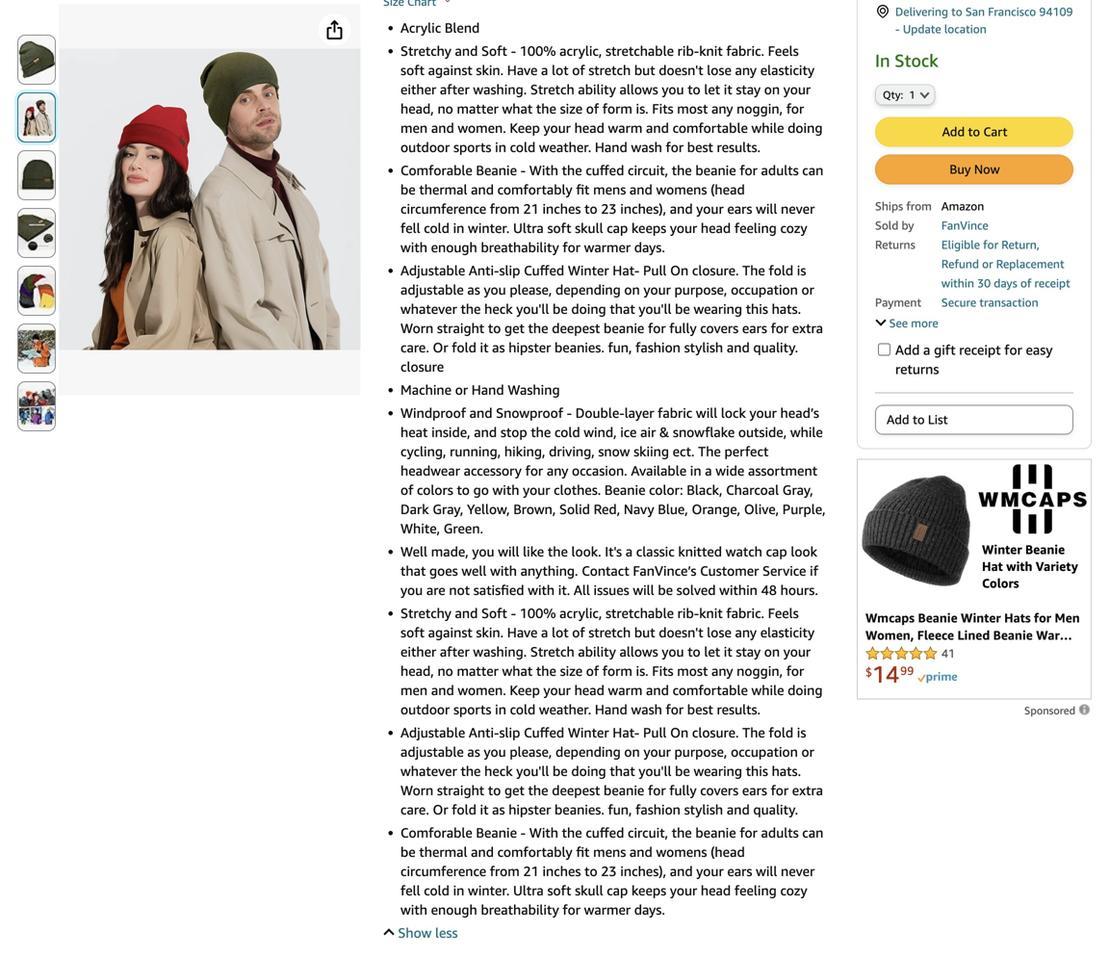Task type: locate. For each thing, give the bounding box(es) containing it.
0 vertical spatial size
[[560, 101, 583, 117]]

1 vertical spatial fashion
[[636, 802, 681, 818]]

ultra
[[514, 220, 544, 236], [514, 883, 544, 899]]

results.
[[717, 139, 761, 155], [717, 702, 761, 718]]

any
[[736, 62, 757, 78], [712, 101, 734, 117], [547, 463, 569, 479], [736, 625, 757, 641], [712, 663, 734, 679]]

1 vertical spatial form
[[603, 663, 633, 679]]

straight
[[437, 320, 485, 336], [437, 783, 485, 799]]

returns
[[876, 238, 916, 251]]

2 winter from the top
[[568, 725, 610, 741]]

pull inside acrylic blend stretchy and soft - 100% acrylic, stretchable rib-knit fabric. feels soft against skin. have a lot of stretch but doesn't lose any elasticity either after washing. stretch ability allows you to let it stay on your head, no matter what the size of form is. fits most any noggin, for men and women. keep your head warm and comfortable while doing outdoor sports in cold weather. hand wash for best results. comforable beanie - with the cuffed circuit, the beanie for adults can be thermal and comfortably fit mens and womens (head circumference from 21 inches to 23 inches), and your ears will never fell cold in winter. ultra soft skull cap keeps your head feeling cozy with enough breathability for warmer days. adjustable anti-slip cuffed winter hat- pull on closure. the fold is adjustable as you please, depending on your purpose, occupation or whatever the heck you'll be doing that you'll be wearing this hats. worn straight to get the deepest beanie for fully covers ears for extra care. or fold it as hipster beanies. fun, fashion stylish and quality. closure machine or hand washing windproof and snowproof - double-layer fabric will lock your head's heat inside, and stop the cold wind, ice air & snowflake outside, while cycling, running, hiking, driving, snow skiing ect. the perfect headwear accessory for any occasion. available in a wide assortment of colors to go with your clothes. beanie color: black, charcoal gray, dark gray, yellow, brown, solid red, navy blue, orange, olive, purple, white, green. well made, you will like the look. it's a classic knitted watch cap look that goes well with anything. contact fanvince's customer service if you are not satisfied with it. all issues will be solved within 48 hours.
[[644, 263, 667, 278]]

1 vertical spatial warmer
[[584, 902, 631, 918]]

enough inside acrylic blend stretchy and soft - 100% acrylic, stretchable rib-knit fabric. feels soft against skin. have a lot of stretch but doesn't lose any elasticity either after washing. stretch ability allows you to let it stay on your head, no matter what the size of form is. fits most any noggin, for men and women. keep your head warm and comfortable while doing outdoor sports in cold weather. hand wash for best results. comforable beanie - with the cuffed circuit, the beanie for adults can be thermal and comfortably fit mens and womens (head circumference from 21 inches to 23 inches), and your ears will never fell cold in winter. ultra soft skull cap keeps your head feeling cozy with enough breathability for warmer days. adjustable anti-slip cuffed winter hat- pull on closure. the fold is adjustable as you please, depending on your purpose, occupation or whatever the heck you'll be doing that you'll be wearing this hats. worn straight to get the deepest beanie for fully covers ears for extra care. or fold it as hipster beanies. fun, fashion stylish and quality. closure machine or hand washing windproof and snowproof - double-layer fabric will lock your head's heat inside, and stop the cold wind, ice air & snowflake outside, while cycling, running, hiking, driving, snow skiing ect. the perfect headwear accessory for any occasion. available in a wide assortment of colors to go with your clothes. beanie color: black, charcoal gray, dark gray, yellow, brown, solid red, navy blue, orange, olive, purple, white, green. well made, you will like the look. it's a classic knitted watch cap look that goes well with anything. contact fanvince's customer service if you are not satisfied with it. all issues will be solved within 48 hours.
[[431, 239, 478, 255]]

23
[[601, 201, 617, 217], [601, 864, 617, 880]]

1 23 from the top
[[601, 201, 617, 217]]

after down not on the left bottom
[[440, 644, 470, 660]]

1 adjustable from the top
[[401, 263, 466, 278]]

1 extra from the top
[[793, 320, 824, 336]]

2 hipster from the top
[[509, 802, 551, 818]]

acrylic, inside the stretchy and soft - 100% acrylic, stretchable rib-knit fabric. feels soft against skin. have a lot of stretch but doesn't lose any elasticity either after washing. stretch ability allows you to let it stay on your head, no matter what the size of form is. fits most any noggin, for men and women. keep your head warm and comfortable while doing outdoor sports in cold weather. hand wash for best results. adjustable anti-slip cuffed winter hat- pull on closure. the fold is adjustable as you please, depending on your purpose, occupation or whatever the heck you'll be doing that you'll be wearing this hats. worn straight to get the deepest beanie for fully covers ears for extra care. or fold it as hipster beanies. fun, fashion stylish and quality. comforable beanie - with the cuffed circuit, the beanie for adults can be thermal and comfortably fit mens and womens (head circumference from 21 inches to 23 inches), and your ears will never fell cold in winter. ultra soft skull cap keeps your head feeling cozy with enough breathability for warmer days.
[[560, 606, 602, 621]]

list
[[929, 412, 949, 427]]

2 comforable from the top
[[401, 825, 473, 841]]

1 vertical spatial no
[[438, 663, 454, 679]]

2 occupation from the top
[[731, 744, 799, 760]]

whatever
[[401, 301, 457, 317], [401, 764, 457, 779]]

2 have from the top
[[508, 625, 538, 641]]

1 fits from the top
[[653, 101, 674, 117]]

2 days. from the top
[[635, 902, 666, 918]]

1 vertical spatial inches),
[[621, 864, 667, 880]]

form inside acrylic blend stretchy and soft - 100% acrylic, stretchable rib-knit fabric. feels soft against skin. have a lot of stretch but doesn't lose any elasticity either after washing. stretch ability allows you to let it stay on your head, no matter what the size of form is. fits most any noggin, for men and women. keep your head warm and comfortable while doing outdoor sports in cold weather. hand wash for best results. comforable beanie - with the cuffed circuit, the beanie for adults can be thermal and comfortably fit mens and womens (head circumference from 21 inches to 23 inches), and your ears will never fell cold in winter. ultra soft skull cap keeps your head feeling cozy with enough breathability for warmer days. adjustable anti-slip cuffed winter hat- pull on closure. the fold is adjustable as you please, depending on your purpose, occupation or whatever the heck you'll be doing that you'll be wearing this hats. worn straight to get the deepest beanie for fully covers ears for extra care. or fold it as hipster beanies. fun, fashion stylish and quality. closure machine or hand washing windproof and snowproof - double-layer fabric will lock your head's heat inside, and stop the cold wind, ice air & snowflake outside, while cycling, running, hiking, driving, snow skiing ect. the perfect headwear accessory for any occasion. available in a wide assortment of colors to go with your clothes. beanie color: black, charcoal gray, dark gray, yellow, brown, solid red, navy blue, orange, olive, purple, white, green. well made, you will like the look. it's a classic knitted watch cap look that goes well with anything. contact fanvince's customer service if you are not satisfied with it. all issues will be solved within 48 hours.
[[603, 101, 633, 117]]

noggin, inside acrylic blend stretchy and soft - 100% acrylic, stretchable rib-knit fabric. feels soft against skin. have a lot of stretch but doesn't lose any elasticity either after washing. stretch ability allows you to let it stay on your head, no matter what the size of form is. fits most any noggin, for men and women. keep your head warm and comfortable while doing outdoor sports in cold weather. hand wash for best results. comforable beanie - with the cuffed circuit, the beanie for adults can be thermal and comfortably fit mens and womens (head circumference from 21 inches to 23 inches), and your ears will never fell cold in winter. ultra soft skull cap keeps your head feeling cozy with enough breathability for warmer days. adjustable anti-slip cuffed winter hat- pull on closure. the fold is adjustable as you please, depending on your purpose, occupation or whatever the heck you'll be doing that you'll be wearing this hats. worn straight to get the deepest beanie for fully covers ears for extra care. or fold it as hipster beanies. fun, fashion stylish and quality. closure machine or hand washing windproof and snowproof - double-layer fabric will lock your head's heat inside, and stop the cold wind, ice air & snowflake outside, while cycling, running, hiking, driving, snow skiing ect. the perfect headwear accessory for any occasion. available in a wide assortment of colors to go with your clothes. beanie color: black, charcoal gray, dark gray, yellow, brown, solid red, navy blue, orange, olive, purple, white, green. well made, you will like the look. it's a classic knitted watch cap look that goes well with anything. contact fanvince's customer service if you are not satisfied with it. all issues will be solved within 48 hours.
[[737, 101, 783, 117]]

2 noggin, from the top
[[737, 663, 783, 679]]

against down blend
[[428, 62, 473, 78]]

1 covers from the top
[[701, 320, 739, 336]]

2 care. from the top
[[401, 802, 430, 818]]

for
[[787, 101, 805, 117], [666, 139, 684, 155], [740, 162, 758, 178], [984, 238, 999, 251], [563, 239, 581, 255], [648, 320, 666, 336], [771, 320, 789, 336], [1005, 342, 1023, 358], [526, 463, 544, 479], [787, 663, 805, 679], [666, 702, 684, 718], [648, 783, 666, 799], [771, 783, 789, 799], [740, 825, 758, 841], [563, 902, 581, 918]]

comfortable
[[673, 120, 748, 136], [673, 683, 748, 699]]

1 can from the top
[[803, 162, 824, 178]]

feels inside the stretchy and soft - 100% acrylic, stretchable rib-knit fabric. feels soft against skin. have a lot of stretch but doesn't lose any elasticity either after washing. stretch ability allows you to let it stay on your head, no matter what the size of form is. fits most any noggin, for men and women. keep your head warm and comfortable while doing outdoor sports in cold weather. hand wash for best results. adjustable anti-slip cuffed winter hat- pull on closure. the fold is adjustable as you please, depending on your purpose, occupation or whatever the heck you'll be doing that you'll be wearing this hats. worn straight to get the deepest beanie for fully covers ears for extra care. or fold it as hipster beanies. fun, fashion stylish and quality. comforable beanie - with the cuffed circuit, the beanie for adults can be thermal and comfortably fit mens and womens (head circumference from 21 inches to 23 inches), and your ears will never fell cold in winter. ultra soft skull cap keeps your head feeling cozy with enough breathability for warmer days.
[[769, 606, 799, 621]]

inside,
[[432, 424, 471, 440]]

0 vertical spatial depending
[[556, 282, 621, 298]]

1 21 from the top
[[524, 201, 539, 217]]

2 fits from the top
[[653, 663, 674, 679]]

comfortably inside the stretchy and soft - 100% acrylic, stretchable rib-knit fabric. feels soft against skin. have a lot of stretch but doesn't lose any elasticity either after washing. stretch ability allows you to let it stay on your head, no matter what the size of form is. fits most any noggin, for men and women. keep your head warm and comfortable while doing outdoor sports in cold weather. hand wash for best results. adjustable anti-slip cuffed winter hat- pull on closure. the fold is adjustable as you please, depending on your purpose, occupation or whatever the heck you'll be doing that you'll be wearing this hats. worn straight to get the deepest beanie for fully covers ears for extra care. or fold it as hipster beanies. fun, fashion stylish and quality. comforable beanie - with the cuffed circuit, the beanie for adults can be thermal and comfortably fit mens and womens (head circumference from 21 inches to 23 inches), and your ears will never fell cold in winter. ultra soft skull cap keeps your head feeling cozy with enough breathability for warmer days.
[[498, 845, 573, 860]]

2 anti- from the top
[[469, 725, 500, 741]]

wash inside acrylic blend stretchy and soft - 100% acrylic, stretchable rib-knit fabric. feels soft against skin. have a lot of stretch but doesn't lose any elasticity either after washing. stretch ability allows you to let it stay on your head, no matter what the size of form is. fits most any noggin, for men and women. keep your head warm and comfortable while doing outdoor sports in cold weather. hand wash for best results. comforable beanie - with the cuffed circuit, the beanie for adults can be thermal and comfortably fit mens and womens (head circumference from 21 inches to 23 inches), and your ears will never fell cold in winter. ultra soft skull cap keeps your head feeling cozy with enough breathability for warmer days. adjustable anti-slip cuffed winter hat- pull on closure. the fold is adjustable as you please, depending on your purpose, occupation or whatever the heck you'll be doing that you'll be wearing this hats. worn straight to get the deepest beanie for fully covers ears for extra care. or fold it as hipster beanies. fun, fashion stylish and quality. closure machine or hand washing windproof and snowproof - double-layer fabric will lock your head's heat inside, and stop the cold wind, ice air & snowflake outside, while cycling, running, hiking, driving, snow skiing ect. the perfect headwear accessory for any occasion. available in a wide assortment of colors to go with your clothes. beanie color: black, charcoal gray, dark gray, yellow, brown, solid red, navy blue, orange, olive, purple, white, green. well made, you will like the look. it's a classic knitted watch cap look that goes well with anything. contact fanvince's customer service if you are not satisfied with it. all issues will be solved within 48 hours.
[[632, 139, 663, 155]]

1 vertical spatial fits
[[653, 663, 674, 679]]

0 vertical spatial days.
[[635, 239, 666, 255]]

100% inside acrylic blend stretchy and soft - 100% acrylic, stretchable rib-knit fabric. feels soft against skin. have a lot of stretch but doesn't lose any elasticity either after washing. stretch ability allows you to let it stay on your head, no matter what the size of form is. fits most any noggin, for men and women. keep your head warm and comfortable while doing outdoor sports in cold weather. hand wash for best results. comforable beanie - with the cuffed circuit, the beanie for adults can be thermal and comfortably fit mens and womens (head circumference from 21 inches to 23 inches), and your ears will never fell cold in winter. ultra soft skull cap keeps your head feeling cozy with enough breathability for warmer days. adjustable anti-slip cuffed winter hat- pull on closure. the fold is adjustable as you please, depending on your purpose, occupation or whatever the heck you'll be doing that you'll be wearing this hats. worn straight to get the deepest beanie for fully covers ears for extra care. or fold it as hipster beanies. fun, fashion stylish and quality. closure machine or hand washing windproof and snowproof - double-layer fabric will lock your head's heat inside, and stop the cold wind, ice air & snowflake outside, while cycling, running, hiking, driving, snow skiing ect. the perfect headwear accessory for any occasion. available in a wide assortment of colors to go with your clothes. beanie color: black, charcoal gray, dark gray, yellow, brown, solid red, navy blue, orange, olive, purple, white, green. well made, you will like the look. it's a classic knitted watch cap look that goes well with anything. contact fanvince's customer service if you are not satisfied with it. all issues will be solved within 48 hours.
[[520, 43, 556, 59]]

0 vertical spatial that
[[610, 301, 636, 317]]

either
[[401, 81, 437, 97], [401, 644, 437, 660]]

look.
[[572, 544, 602, 560]]

1 vertical spatial but
[[635, 625, 656, 641]]

1 rib- from the top
[[678, 43, 700, 59]]

skin. inside acrylic blend stretchy and soft - 100% acrylic, stretchable rib-knit fabric. feels soft against skin. have a lot of stretch but doesn't lose any elasticity either after washing. stretch ability allows you to let it stay on your head, no matter what the size of form is. fits most any noggin, for men and women. keep your head warm and comfortable while doing outdoor sports in cold weather. hand wash for best results. comforable beanie - with the cuffed circuit, the beanie for adults can be thermal and comfortably fit mens and womens (head circumference from 21 inches to 23 inches), and your ears will never fell cold in winter. ultra soft skull cap keeps your head feeling cozy with enough breathability for warmer days. adjustable anti-slip cuffed winter hat- pull on closure. the fold is adjustable as you please, depending on your purpose, occupation or whatever the heck you'll be doing that you'll be wearing this hats. worn straight to get the deepest beanie for fully covers ears for extra care. or fold it as hipster beanies. fun, fashion stylish and quality. closure machine or hand washing windproof and snowproof - double-layer fabric will lock your head's heat inside, and stop the cold wind, ice air & snowflake outside, while cycling, running, hiking, driving, snow skiing ect. the perfect headwear accessory for any occasion. available in a wide assortment of colors to go with your clothes. beanie color: black, charcoal gray, dark gray, yellow, brown, solid red, navy blue, orange, olive, purple, white, green. well made, you will like the look. it's a classic knitted watch cap look that goes well with anything. contact fanvince's customer service if you are not satisfied with it. all issues will be solved within 48 hours.
[[476, 62, 504, 78]]

2 heck from the top
[[485, 764, 513, 779]]

washing.
[[473, 81, 527, 97], [473, 644, 527, 660]]

that inside the stretchy and soft - 100% acrylic, stretchable rib-knit fabric. feels soft against skin. have a lot of stretch but doesn't lose any elasticity either after washing. stretch ability allows you to let it stay on your head, no matter what the size of form is. fits most any noggin, for men and women. keep your head warm and comfortable while doing outdoor sports in cold weather. hand wash for best results. adjustable anti-slip cuffed winter hat- pull on closure. the fold is adjustable as you please, depending on your purpose, occupation or whatever the heck you'll be doing that you'll be wearing this hats. worn straight to get the deepest beanie for fully covers ears for extra care. or fold it as hipster beanies. fun, fashion stylish and quality. comforable beanie - with the cuffed circuit, the beanie for adults can be thermal and comfortably fit mens and womens (head circumference from 21 inches to 23 inches), and your ears will never fell cold in winter. ultra soft skull cap keeps your head feeling cozy with enough breathability for warmer days.
[[610, 764, 636, 779]]

receipt right gift
[[960, 342, 1002, 358]]

fashion inside the stretchy and soft - 100% acrylic, stretchable rib-knit fabric. feels soft against skin. have a lot of stretch but doesn't lose any elasticity either after washing. stretch ability allows you to let it stay on your head, no matter what the size of form is. fits most any noggin, for men and women. keep your head warm and comfortable while doing outdoor sports in cold weather. hand wash for best results. adjustable anti-slip cuffed winter hat- pull on closure. the fold is adjustable as you please, depending on your purpose, occupation or whatever the heck you'll be doing that you'll be wearing this hats. worn straight to get the deepest beanie for fully covers ears for extra care. or fold it as hipster beanies. fun, fashion stylish and quality. comforable beanie - with the cuffed circuit, the beanie for adults can be thermal and comfortably fit mens and womens (head circumference from 21 inches to 23 inches), and your ears will never fell cold in winter. ultra soft skull cap keeps your head feeling cozy with enough breathability for warmer days.
[[636, 802, 681, 818]]

0 vertical spatial comfortable
[[673, 120, 748, 136]]

1 vertical spatial ultra
[[514, 883, 544, 899]]

1 vertical spatial never
[[781, 864, 815, 880]]

1 fashion from the top
[[636, 340, 681, 356]]

it
[[724, 81, 733, 97], [480, 340, 489, 356], [724, 644, 733, 660], [480, 802, 489, 818]]

0 vertical spatial purpose,
[[675, 282, 728, 298]]

1 vertical spatial noggin,
[[737, 663, 783, 679]]

1 acrylic, from the top
[[560, 43, 602, 59]]

packaging
[[876, 315, 929, 328]]

1 vertical spatial comfortably
[[498, 845, 573, 860]]

elasticity down hours.
[[761, 625, 815, 641]]

1 vertical spatial cuffed
[[586, 825, 625, 841]]

1 heck from the top
[[485, 301, 513, 317]]

1 vertical spatial fit
[[576, 845, 590, 860]]

extender collapse image
[[384, 929, 395, 940]]

1 horizontal spatial gray,
[[783, 482, 814, 498]]

cozy
[[781, 220, 808, 236], [781, 883, 808, 899]]

best inside the stretchy and soft - 100% acrylic, stretchable rib-knit fabric. feels soft against skin. have a lot of stretch but doesn't lose any elasticity either after washing. stretch ability allows you to let it stay on your head, no matter what the size of form is. fits most any noggin, for men and women. keep your head warm and comfortable while doing outdoor sports in cold weather. hand wash for best results. adjustable anti-slip cuffed winter hat- pull on closure. the fold is adjustable as you please, depending on your purpose, occupation or whatever the heck you'll be doing that you'll be wearing this hats. worn straight to get the deepest beanie for fully covers ears for extra care. or fold it as hipster beanies. fun, fashion stylish and quality. comforable beanie - with the cuffed circuit, the beanie for adults can be thermal and comfortably fit mens and womens (head circumference from 21 inches to 23 inches), and your ears will never fell cold in winter. ultra soft skull cap keeps your head feeling cozy with enough breathability for warmer days.
[[688, 702, 714, 718]]

weather. inside acrylic blend stretchy and soft - 100% acrylic, stretchable rib-knit fabric. feels soft against skin. have a lot of stretch but doesn't lose any elasticity either after washing. stretch ability allows you to let it stay on your head, no matter what the size of form is. fits most any noggin, for men and women. keep your head warm and comfortable while doing outdoor sports in cold weather. hand wash for best results. comforable beanie - with the cuffed circuit, the beanie for adults can be thermal and comfortably fit mens and womens (head circumference from 21 inches to 23 inches), and your ears will never fell cold in winter. ultra soft skull cap keeps your head feeling cozy with enough breathability for warmer days. adjustable anti-slip cuffed winter hat- pull on closure. the fold is adjustable as you please, depending on your purpose, occupation or whatever the heck you'll be doing that you'll be wearing this hats. worn straight to get the deepest beanie for fully covers ears for extra care. or fold it as hipster beanies. fun, fashion stylish and quality. closure machine or hand washing windproof and snowproof - double-layer fabric will lock your head's heat inside, and stop the cold wind, ice air & snowflake outside, while cycling, running, hiking, driving, snow skiing ect. the perfect headwear accessory for any occasion. available in a wide assortment of colors to go with your clothes. beanie color: black, charcoal gray, dark gray, yellow, brown, solid red, navy blue, orange, olive, purple, white, green. well made, you will like the look. it's a classic knitted watch cap look that goes well with anything. contact fanvince's customer service if you are not satisfied with it. all issues will be solved within 48 hours.
[[539, 139, 592, 155]]

straight inside acrylic blend stretchy and soft - 100% acrylic, stretchable rib-knit fabric. feels soft against skin. have a lot of stretch but doesn't lose any elasticity either after washing. stretch ability allows you to let it stay on your head, no matter what the size of form is. fits most any noggin, for men and women. keep your head warm and comfortable while doing outdoor sports in cold weather. hand wash for best results. comforable beanie - with the cuffed circuit, the beanie for adults can be thermal and comfortably fit mens and womens (head circumference from 21 inches to 23 inches), and your ears will never fell cold in winter. ultra soft skull cap keeps your head feeling cozy with enough breathability for warmer days. adjustable anti-slip cuffed winter hat- pull on closure. the fold is adjustable as you please, depending on your purpose, occupation or whatever the heck you'll be doing that you'll be wearing this hats. worn straight to get the deepest beanie for fully covers ears for extra care. or fold it as hipster beanies. fun, fashion stylish and quality. closure machine or hand washing windproof and snowproof - double-layer fabric will lock your head's heat inside, and stop the cold wind, ice air & snowflake outside, while cycling, running, hiking, driving, snow skiing ect. the perfect headwear accessory for any occasion. available in a wide assortment of colors to go with your clothes. beanie color: black, charcoal gray, dark gray, yellow, brown, solid red, navy blue, orange, olive, purple, white, green. well made, you will like the look. it's a classic knitted watch cap look that goes well with anything. contact fanvince's customer service if you are not satisfied with it. all issues will be solved within 48 hours.
[[437, 320, 485, 336]]

or inside the stretchy and soft - 100% acrylic, stretchable rib-knit fabric. feels soft against skin. have a lot of stretch but doesn't lose any elasticity either after washing. stretch ability allows you to let it stay on your head, no matter what the size of form is. fits most any noggin, for men and women. keep your head warm and comfortable while doing outdoor sports in cold weather. hand wash for best results. adjustable anti-slip cuffed winter hat- pull on closure. the fold is adjustable as you please, depending on your purpose, occupation or whatever the heck you'll be doing that you'll be wearing this hats. worn straight to get the deepest beanie for fully covers ears for extra care. or fold it as hipster beanies. fun, fashion stylish and quality. comforable beanie - with the cuffed circuit, the beanie for adults can be thermal and comfortably fit mens and womens (head circumference from 21 inches to 23 inches), and your ears will never fell cold in winter. ultra soft skull cap keeps your head feeling cozy with enough breathability for warmer days.
[[433, 802, 449, 818]]

gray, down colors in the left bottom of the page
[[433, 501, 464, 517]]

0 vertical spatial keep
[[510, 120, 540, 136]]

1 vertical spatial (head
[[711, 845, 745, 860]]

1 vertical spatial knit
[[700, 606, 723, 621]]

within up secure
[[942, 276, 975, 290]]

1 vertical spatial beanie
[[605, 482, 646, 498]]

0 vertical spatial stretchable
[[606, 43, 674, 59]]

1 anti- from the top
[[469, 263, 500, 278]]

or inside acrylic blend stretchy and soft - 100% acrylic, stretchable rib-knit fabric. feels soft against skin. have a lot of stretch but doesn't lose any elasticity either after washing. stretch ability allows you to let it stay on your head, no matter what the size of form is. fits most any noggin, for men and women. keep your head warm and comfortable while doing outdoor sports in cold weather. hand wash for best results. comforable beanie - with the cuffed circuit, the beanie for adults can be thermal and comfortably fit mens and womens (head circumference from 21 inches to 23 inches), and your ears will never fell cold in winter. ultra soft skull cap keeps your head feeling cozy with enough breathability for warmer days. adjustable anti-slip cuffed winter hat- pull on closure. the fold is adjustable as you please, depending on your purpose, occupation or whatever the heck you'll be doing that you'll be wearing this hats. worn straight to get the deepest beanie for fully covers ears for extra care. or fold it as hipster beanies. fun, fashion stylish and quality. closure machine or hand washing windproof and snowproof - double-layer fabric will lock your head's heat inside, and stop the cold wind, ice air & snowflake outside, while cycling, running, hiking, driving, snow skiing ect. the perfect headwear accessory for any occasion. available in a wide assortment of colors to go with your clothes. beanie color: black, charcoal gray, dark gray, yellow, brown, solid red, navy blue, orange, olive, purple, white, green. well made, you will like the look. it's a classic knitted watch cap look that goes well with anything. contact fanvince's customer service if you are not satisfied with it. all issues will be solved within 48 hours.
[[433, 340, 449, 356]]

2 rib- from the top
[[678, 606, 700, 621]]

keep inside the stretchy and soft - 100% acrylic, stretchable rib-knit fabric. feels soft against skin. have a lot of stretch but doesn't lose any elasticity either after washing. stretch ability allows you to let it stay on your head, no matter what the size of form is. fits most any noggin, for men and women. keep your head warm and comfortable while doing outdoor sports in cold weather. hand wash for best results. adjustable anti-slip cuffed winter hat- pull on closure. the fold is adjustable as you please, depending on your purpose, occupation or whatever the heck you'll be doing that you'll be wearing this hats. worn straight to get the deepest beanie for fully covers ears for extra care. or fold it as hipster beanies. fun, fashion stylish and quality. comforable beanie - with the cuffed circuit, the beanie for adults can be thermal and comfortably fit mens and womens (head circumference from 21 inches to 23 inches), and your ears will never fell cold in winter. ultra soft skull cap keeps your head feeling cozy with enough breathability for warmer days.
[[510, 683, 540, 699]]

warm
[[608, 120, 643, 136], [608, 683, 643, 699]]

covers inside the stretchy and soft - 100% acrylic, stretchable rib-knit fabric. feels soft against skin. have a lot of stretch but doesn't lose any elasticity either after washing. stretch ability allows you to let it stay on your head, no matter what the size of form is. fits most any noggin, for men and women. keep your head warm and comfortable while doing outdoor sports in cold weather. hand wash for best results. adjustable anti-slip cuffed winter hat- pull on closure. the fold is adjustable as you please, depending on your purpose, occupation or whatever the heck you'll be doing that you'll be wearing this hats. worn straight to get the deepest beanie for fully covers ears for extra care. or fold it as hipster beanies. fun, fashion stylish and quality. comforable beanie - with the cuffed circuit, the beanie for adults can be thermal and comfortably fit mens and womens (head circumference from 21 inches to 23 inches), and your ears will never fell cold in winter. ultra soft skull cap keeps your head feeling cozy with enough breathability for warmer days.
[[701, 783, 739, 799]]

1 keep from the top
[[510, 120, 540, 136]]

0 vertical spatial mens
[[594, 182, 627, 198]]

2 form from the top
[[603, 663, 633, 679]]

2 skin. from the top
[[476, 625, 504, 641]]

0 vertical spatial knit
[[700, 43, 723, 59]]

sports inside acrylic blend stretchy and soft - 100% acrylic, stretchable rib-knit fabric. feels soft against skin. have a lot of stretch but doesn't lose any elasticity either after washing. stretch ability allows you to let it stay on your head, no matter what the size of form is. fits most any noggin, for men and women. keep your head warm and comfortable while doing outdoor sports in cold weather. hand wash for best results. comforable beanie - with the cuffed circuit, the beanie for adults can be thermal and comfortably fit mens and womens (head circumference from 21 inches to 23 inches), and your ears will never fell cold in winter. ultra soft skull cap keeps your head feeling cozy with enough breathability for warmer days. adjustable anti-slip cuffed winter hat- pull on closure. the fold is adjustable as you please, depending on your purpose, occupation or whatever the heck you'll be doing that you'll be wearing this hats. worn straight to get the deepest beanie for fully covers ears for extra care. or fold it as hipster beanies. fun, fashion stylish and quality. closure machine or hand washing windproof and snowproof - double-layer fabric will lock your head's heat inside, and stop the cold wind, ice air & snowflake outside, while cycling, running, hiking, driving, snow skiing ect. the perfect headwear accessory for any occasion. available in a wide assortment of colors to go with your clothes. beanie color: black, charcoal gray, dark gray, yellow, brown, solid red, navy blue, orange, olive, purple, white, green. well made, you will like the look. it's a classic knitted watch cap look that goes well with anything. contact fanvince's customer service if you are not satisfied with it. all issues will be solved within 48 hours.
[[454, 139, 492, 155]]

circuit,
[[628, 162, 669, 178], [628, 825, 669, 841]]

please, inside acrylic blend stretchy and soft - 100% acrylic, stretchable rib-knit fabric. feels soft against skin. have a lot of stretch but doesn't lose any elasticity either after washing. stretch ability allows you to let it stay on your head, no matter what the size of form is. fits most any noggin, for men and women. keep your head warm and comfortable while doing outdoor sports in cold weather. hand wash for best results. comforable beanie - with the cuffed circuit, the beanie for adults can be thermal and comfortably fit mens and womens (head circumference from 21 inches to 23 inches), and your ears will never fell cold in winter. ultra soft skull cap keeps your head feeling cozy with enough breathability for warmer days. adjustable anti-slip cuffed winter hat- pull on closure. the fold is adjustable as you please, depending on your purpose, occupation or whatever the heck you'll be doing that you'll be wearing this hats. worn straight to get the deepest beanie for fully covers ears for extra care. or fold it as hipster beanies. fun, fashion stylish and quality. closure machine or hand washing windproof and snowproof - double-layer fabric will lock your head's heat inside, and stop the cold wind, ice air & snowflake outside, while cycling, running, hiking, driving, snow skiing ect. the perfect headwear accessory for any occasion. available in a wide assortment of colors to go with your clothes. beanie color: black, charcoal gray, dark gray, yellow, brown, solid red, navy blue, orange, olive, purple, white, green. well made, you will like the look. it's a classic knitted watch cap look that goes well with anything. contact fanvince's customer service if you are not satisfied with it. all issues will be solved within 48 hours.
[[510, 282, 552, 298]]

2 stretchable from the top
[[606, 606, 674, 621]]

comfortable inside the stretchy and soft - 100% acrylic, stretchable rib-knit fabric. feels soft against skin. have a lot of stretch but doesn't lose any elasticity either after washing. stretch ability allows you to let it stay on your head, no matter what the size of form is. fits most any noggin, for men and women. keep your head warm and comfortable while doing outdoor sports in cold weather. hand wash for best results. adjustable anti-slip cuffed winter hat- pull on closure. the fold is adjustable as you please, depending on your purpose, occupation or whatever the heck you'll be doing that you'll be wearing this hats. worn straight to get the deepest beanie for fully covers ears for extra care. or fold it as hipster beanies. fun, fashion stylish and quality. comforable beanie - with the cuffed circuit, the beanie for adults can be thermal and comfortably fit mens and womens (head circumference from 21 inches to 23 inches), and your ears will never fell cold in winter. ultra soft skull cap keeps your head feeling cozy with enough breathability for warmer days.
[[673, 683, 748, 699]]

2 on from the top
[[671, 725, 689, 741]]

adjustable
[[401, 263, 466, 278], [401, 725, 466, 741]]

fits inside acrylic blend stretchy and soft - 100% acrylic, stretchable rib-knit fabric. feels soft against skin. have a lot of stretch but doesn't lose any elasticity either after washing. stretch ability allows you to let it stay on your head, no matter what the size of form is. fits most any noggin, for men and women. keep your head warm and comfortable while doing outdoor sports in cold weather. hand wash for best results. comforable beanie - with the cuffed circuit, the beanie for adults can be thermal and comfortably fit mens and womens (head circumference from 21 inches to 23 inches), and your ears will never fell cold in winter. ultra soft skull cap keeps your head feeling cozy with enough breathability for warmer days. adjustable anti-slip cuffed winter hat- pull on closure. the fold is adjustable as you please, depending on your purpose, occupation or whatever the heck you'll be doing that you'll be wearing this hats. worn straight to get the deepest beanie for fully covers ears for extra care. or fold it as hipster beanies. fun, fashion stylish and quality. closure machine or hand washing windproof and snowproof - double-layer fabric will lock your head's heat inside, and stop the cold wind, ice air & snowflake outside, while cycling, running, hiking, driving, snow skiing ect. the perfect headwear accessory for any occasion. available in a wide assortment of colors to go with your clothes. beanie color: black, charcoal gray, dark gray, yellow, brown, solid red, navy blue, orange, olive, purple, white, green. well made, you will like the look. it's a classic knitted watch cap look that goes well with anything. contact fanvince's customer service if you are not satisfied with it. all issues will be solved within 48 hours.
[[653, 101, 674, 117]]

matter down blend
[[457, 101, 499, 117]]

1 horizontal spatial receipt
[[1035, 276, 1071, 290]]

0 vertical spatial soft
[[482, 43, 508, 59]]

1 soft from the top
[[482, 43, 508, 59]]

1 inches from the top
[[543, 201, 581, 217]]

1 vertical spatial outdoor
[[401, 702, 450, 718]]

within inside eligible for return, refund or replacement within 30 days of receipt payment
[[942, 276, 975, 290]]

1 vertical spatial or
[[433, 802, 449, 818]]

lot
[[552, 62, 569, 78], [552, 625, 569, 641]]

2 feels from the top
[[769, 606, 799, 621]]

2 cozy from the top
[[781, 883, 808, 899]]

Add a gift receipt for easy returns checkbox
[[879, 343, 891, 356]]

1 vertical spatial enough
[[431, 902, 478, 918]]

either down are
[[401, 644, 437, 660]]

1 vertical spatial results.
[[717, 702, 761, 718]]

after inside the stretchy and soft - 100% acrylic, stretchable rib-knit fabric. feels soft against skin. have a lot of stretch but doesn't lose any elasticity either after washing. stretch ability allows you to let it stay on your head, no matter what the size of form is. fits most any noggin, for men and women. keep your head warm and comfortable while doing outdoor sports in cold weather. hand wash for best results. adjustable anti-slip cuffed winter hat- pull on closure. the fold is adjustable as you please, depending on your purpose, occupation or whatever the heck you'll be doing that you'll be wearing this hats. worn straight to get the deepest beanie for fully covers ears for extra care. or fold it as hipster beanies. fun, fashion stylish and quality. comforable beanie - with the cuffed circuit, the beanie for adults can be thermal and comfortably fit mens and womens (head circumference from 21 inches to 23 inches), and your ears will never fell cold in winter. ultra soft skull cap keeps your head feeling cozy with enough breathability for warmer days.
[[440, 644, 470, 660]]

hats.
[[772, 301, 802, 317], [772, 764, 802, 779]]

gray, up the purple,
[[783, 482, 814, 498]]

1 vertical spatial stay
[[736, 644, 761, 660]]

2 stretch from the top
[[589, 625, 631, 641]]

0 vertical spatial 23
[[601, 201, 617, 217]]

that
[[610, 301, 636, 317], [401, 563, 426, 579], [610, 764, 636, 779]]

1 never from the top
[[781, 201, 815, 217]]

1 horizontal spatial within
[[942, 276, 975, 290]]

2 after from the top
[[440, 644, 470, 660]]

0 vertical spatial acrylic,
[[560, 43, 602, 59]]

lose inside acrylic blend stretchy and soft - 100% acrylic, stretchable rib-knit fabric. feels soft against skin. have a lot of stretch but doesn't lose any elasticity either after washing. stretch ability allows you to let it stay on your head, no matter what the size of form is. fits most any noggin, for men and women. keep your head warm and comfortable while doing outdoor sports in cold weather. hand wash for best results. comforable beanie - with the cuffed circuit, the beanie for adults can be thermal and comfortably fit mens and womens (head circumference from 21 inches to 23 inches), and your ears will never fell cold in winter. ultra soft skull cap keeps your head feeling cozy with enough breathability for warmer days. adjustable anti-slip cuffed winter hat- pull on closure. the fold is adjustable as you please, depending on your purpose, occupation or whatever the heck you'll be doing that you'll be wearing this hats. worn straight to get the deepest beanie for fully covers ears for extra care. or fold it as hipster beanies. fun, fashion stylish and quality. closure machine or hand washing windproof and snowproof - double-layer fabric will lock your head's heat inside, and stop the cold wind, ice air & snowflake outside, while cycling, running, hiking, driving, snow skiing ect. the perfect headwear accessory for any occasion. available in a wide assortment of colors to go with your clothes. beanie color: black, charcoal gray, dark gray, yellow, brown, solid red, navy blue, orange, olive, purple, white, green. well made, you will like the look. it's a classic knitted watch cap look that goes well with anything. contact fanvince's customer service if you are not satisfied with it. all issues will be solved within 48 hours.
[[707, 62, 732, 78]]

washing. down blend
[[473, 81, 527, 97]]

0 vertical spatial deepest
[[552, 320, 601, 336]]

1 vertical spatial wash
[[632, 702, 663, 718]]

if
[[810, 563, 819, 579]]

no inside acrylic blend stretchy and soft - 100% acrylic, stretchable rib-knit fabric. feels soft against skin. have a lot of stretch but doesn't lose any elasticity either after washing. stretch ability allows you to let it stay on your head, no matter what the size of form is. fits most any noggin, for men and women. keep your head warm and comfortable while doing outdoor sports in cold weather. hand wash for best results. comforable beanie - with the cuffed circuit, the beanie for adults can be thermal and comfortably fit mens and womens (head circumference from 21 inches to 23 inches), and your ears will never fell cold in winter. ultra soft skull cap keeps your head feeling cozy with enough breathability for warmer days. adjustable anti-slip cuffed winter hat- pull on closure. the fold is adjustable as you please, depending on your purpose, occupation or whatever the heck you'll be doing that you'll be wearing this hats. worn straight to get the deepest beanie for fully covers ears for extra care. or fold it as hipster beanies. fun, fashion stylish and quality. closure machine or hand washing windproof and snowproof - double-layer fabric will lock your head's heat inside, and stop the cold wind, ice air & snowflake outside, while cycling, running, hiking, driving, snow skiing ect. the perfect headwear accessory for any occasion. available in a wide assortment of colors to go with your clothes. beanie color: black, charcoal gray, dark gray, yellow, brown, solid red, navy blue, orange, olive, purple, white, green. well made, you will like the look. it's a classic knitted watch cap look that goes well with anything. contact fanvince's customer service if you are not satisfied with it. all issues will be solved within 48 hours.
[[438, 101, 454, 117]]

mens
[[594, 182, 627, 198], [594, 845, 627, 860]]

hat-
[[613, 263, 640, 278], [613, 725, 640, 741]]

eligible for return, refund or replacement within 30 days of receipt payment
[[876, 238, 1071, 309]]

never inside acrylic blend stretchy and soft - 100% acrylic, stretchable rib-knit fabric. feels soft against skin. have a lot of stretch but doesn't lose any elasticity either after washing. stretch ability allows you to let it stay on your head, no matter what the size of form is. fits most any noggin, for men and women. keep your head warm and comfortable while doing outdoor sports in cold weather. hand wash for best results. comforable beanie - with the cuffed circuit, the beanie for adults can be thermal and comfortably fit mens and womens (head circumference from 21 inches to 23 inches), and your ears will never fell cold in winter. ultra soft skull cap keeps your head feeling cozy with enough breathability for warmer days. adjustable anti-slip cuffed winter hat- pull on closure. the fold is adjustable as you please, depending on your purpose, occupation or whatever the heck you'll be doing that you'll be wearing this hats. worn straight to get the deepest beanie for fully covers ears for extra care. or fold it as hipster beanies. fun, fashion stylish and quality. closure machine or hand washing windproof and snowproof - double-layer fabric will lock your head's heat inside, and stop the cold wind, ice air & snowflake outside, while cycling, running, hiking, driving, snow skiing ect. the perfect headwear accessory for any occasion. available in a wide assortment of colors to go with your clothes. beanie color: black, charcoal gray, dark gray, yellow, brown, solid red, navy blue, orange, olive, purple, white, green. well made, you will like the look. it's a classic knitted watch cap look that goes well with anything. contact fanvince's customer service if you are not satisfied with it. all issues will be solved within 48 hours.
[[781, 201, 815, 217]]

1 skull from the top
[[575, 220, 604, 236]]

is.
[[636, 101, 649, 117], [636, 663, 649, 679]]

2 size from the top
[[560, 663, 583, 679]]

2 inches), from the top
[[621, 864, 667, 880]]

1 depending from the top
[[556, 282, 621, 298]]

1 breathability from the top
[[481, 239, 559, 255]]

1 vertical spatial elasticity
[[761, 625, 815, 641]]

warm inside the stretchy and soft - 100% acrylic, stretchable rib-knit fabric. feels soft against skin. have a lot of stretch but doesn't lose any elasticity either after washing. stretch ability allows you to let it stay on your head, no matter what the size of form is. fits most any noggin, for men and women. keep your head warm and comfortable while doing outdoor sports in cold weather. hand wash for best results. adjustable anti-slip cuffed winter hat- pull on closure. the fold is adjustable as you please, depending on your purpose, occupation or whatever the heck you'll be doing that you'll be wearing this hats. worn straight to get the deepest beanie for fully covers ears for extra care. or fold it as hipster beanies. fun, fashion stylish and quality. comforable beanie - with the cuffed circuit, the beanie for adults can be thermal and comfortably fit mens and womens (head circumference from 21 inches to 23 inches), and your ears will never fell cold in winter. ultra soft skull cap keeps your head feeling cozy with enough breathability for warmer days.
[[608, 683, 643, 699]]

breathability
[[481, 239, 559, 255], [481, 902, 559, 918]]

comforable inside the stretchy and soft - 100% acrylic, stretchable rib-knit fabric. feels soft against skin. have a lot of stretch but doesn't lose any elasticity either after washing. stretch ability allows you to let it stay on your head, no matter what the size of form is. fits most any noggin, for men and women. keep your head warm and comfortable while doing outdoor sports in cold weather. hand wash for best results. adjustable anti-slip cuffed winter hat- pull on closure. the fold is adjustable as you please, depending on your purpose, occupation or whatever the heck you'll be doing that you'll be wearing this hats. worn straight to get the deepest beanie for fully covers ears for extra care. or fold it as hipster beanies. fun, fashion stylish and quality. comforable beanie - with the cuffed circuit, the beanie for adults can be thermal and comfortably fit mens and womens (head circumference from 21 inches to 23 inches), and your ears will never fell cold in winter. ultra soft skull cap keeps your head feeling cozy with enough breathability for warmer days.
[[401, 825, 473, 841]]

2 cuffed from the top
[[586, 825, 625, 841]]

against inside the stretchy and soft - 100% acrylic, stretchable rib-knit fabric. feels soft against skin. have a lot of stretch but doesn't lose any elasticity either after washing. stretch ability allows you to let it stay on your head, no matter what the size of form is. fits most any noggin, for men and women. keep your head warm and comfortable while doing outdoor sports in cold weather. hand wash for best results. adjustable anti-slip cuffed winter hat- pull on closure. the fold is adjustable as you please, depending on your purpose, occupation or whatever the heck you'll be doing that you'll be wearing this hats. worn straight to get the deepest beanie for fully covers ears for extra care. or fold it as hipster beanies. fun, fashion stylish and quality. comforable beanie - with the cuffed circuit, the beanie for adults can be thermal and comfortably fit mens and womens (head circumference from 21 inches to 23 inches), and your ears will never fell cold in winter. ultra soft skull cap keeps your head feeling cozy with enough breathability for warmer days.
[[428, 625, 473, 641]]

skin. down blend
[[476, 62, 504, 78]]

2 weather. from the top
[[539, 702, 592, 718]]

never
[[781, 201, 815, 217], [781, 864, 815, 880]]

2 comfortably from the top
[[498, 845, 573, 860]]

wearing
[[694, 301, 743, 317], [694, 764, 743, 779]]

0 vertical spatial best
[[688, 139, 714, 155]]

1 inches), from the top
[[621, 201, 667, 217]]

results. inside the stretchy and soft - 100% acrylic, stretchable rib-knit fabric. feels soft against skin. have a lot of stretch but doesn't lose any elasticity either after washing. stretch ability allows you to let it stay on your head, no matter what the size of form is. fits most any noggin, for men and women. keep your head warm and comfortable while doing outdoor sports in cold weather. hand wash for best results. adjustable anti-slip cuffed winter hat- pull on closure. the fold is adjustable as you please, depending on your purpose, occupation or whatever the heck you'll be doing that you'll be wearing this hats. worn straight to get the deepest beanie for fully covers ears for extra care. or fold it as hipster beanies. fun, fashion stylish and quality. comforable beanie - with the cuffed circuit, the beanie for adults can be thermal and comfortably fit mens and womens (head circumference from 21 inches to 23 inches), and your ears will never fell cold in winter. ultra soft skull cap keeps your head feeling cozy with enough breathability for warmer days.
[[717, 702, 761, 718]]

1 this from the top
[[746, 301, 769, 317]]

1 vertical spatial stretch
[[531, 644, 575, 660]]

lock
[[722, 405, 747, 421]]

stretchy inside the stretchy and soft - 100% acrylic, stretchable rib-knit fabric. feels soft against skin. have a lot of stretch but doesn't lose any elasticity either after washing. stretch ability allows you to let it stay on your head, no matter what the size of form is. fits most any noggin, for men and women. keep your head warm and comfortable while doing outdoor sports in cold weather. hand wash for best results. adjustable anti-slip cuffed winter hat- pull on closure. the fold is adjustable as you please, depending on your purpose, occupation or whatever the heck you'll be doing that you'll be wearing this hats. worn straight to get the deepest beanie for fully covers ears for extra care. or fold it as hipster beanies. fun, fashion stylish and quality. comforable beanie - with the cuffed circuit, the beanie for adults can be thermal and comfortably fit mens and womens (head circumference from 21 inches to 23 inches), and your ears will never fell cold in winter. ultra soft skull cap keeps your head feeling cozy with enough breathability for warmer days.
[[401, 606, 452, 621]]

washing. down "satisfied"
[[473, 644, 527, 660]]

solved
[[677, 582, 716, 598]]

2 outdoor from the top
[[401, 702, 450, 718]]

2 please, from the top
[[510, 744, 552, 760]]

no down blend
[[438, 101, 454, 117]]

1 let from the top
[[705, 81, 721, 97]]

2 fell from the top
[[401, 883, 421, 899]]

for inside eligible for return, refund or replacement within 30 days of receipt payment
[[984, 238, 999, 251]]

2 most from the top
[[678, 663, 708, 679]]

machine
[[401, 382, 452, 398]]

0 vertical spatial fabric.
[[727, 43, 765, 59]]

0 vertical spatial skull
[[575, 220, 604, 236]]

None submit
[[18, 36, 55, 84], [18, 93, 55, 142], [18, 151, 55, 199], [18, 209, 55, 257], [18, 267, 55, 315], [18, 325, 55, 373], [18, 383, 55, 431], [18, 36, 55, 84], [18, 93, 55, 142], [18, 151, 55, 199], [18, 209, 55, 257], [18, 267, 55, 315], [18, 325, 55, 373], [18, 383, 55, 431]]

1 fabric. from the top
[[727, 43, 765, 59]]

dropdown image
[[921, 91, 930, 99]]

get inside acrylic blend stretchy and soft - 100% acrylic, stretchable rib-knit fabric. feels soft against skin. have a lot of stretch but doesn't lose any elasticity either after washing. stretch ability allows you to let it stay on your head, no matter what the size of form is. fits most any noggin, for men and women. keep your head warm and comfortable while doing outdoor sports in cold weather. hand wash for best results. comforable beanie - with the cuffed circuit, the beanie for adults can be thermal and comfortably fit mens and womens (head circumference from 21 inches to 23 inches), and your ears will never fell cold in winter. ultra soft skull cap keeps your head feeling cozy with enough breathability for warmer days. adjustable anti-slip cuffed winter hat- pull on closure. the fold is adjustable as you please, depending on your purpose, occupation or whatever the heck you'll be doing that you'll be wearing this hats. worn straight to get the deepest beanie for fully covers ears for extra care. or fold it as hipster beanies. fun, fashion stylish and quality. closure machine or hand washing windproof and snowproof - double-layer fabric will lock your head's heat inside, and stop the cold wind, ice air & snowflake outside, while cycling, running, hiking, driving, snow skiing ect. the perfect headwear accessory for any occasion. available in a wide assortment of colors to go with your clothes. beanie color: black, charcoal gray, dark gray, yellow, brown, solid red, navy blue, orange, olive, purple, white, green. well made, you will like the look. it's a classic knitted watch cap look that goes well with anything. contact fanvince's customer service if you are not satisfied with it. all issues will be solved within 48 hours.
[[505, 320, 525, 336]]

allows inside acrylic blend stretchy and soft - 100% acrylic, stretchable rib-knit fabric. feels soft against skin. have a lot of stretch but doesn't lose any elasticity either after washing. stretch ability allows you to let it stay on your head, no matter what the size of form is. fits most any noggin, for men and women. keep your head warm and comfortable while doing outdoor sports in cold weather. hand wash for best results. comforable beanie - with the cuffed circuit, the beanie for adults can be thermal and comfortably fit mens and womens (head circumference from 21 inches to 23 inches), and your ears will never fell cold in winter. ultra soft skull cap keeps your head feeling cozy with enough breathability for warmer days. adjustable anti-slip cuffed winter hat- pull on closure. the fold is adjustable as you please, depending on your purpose, occupation or whatever the heck you'll be doing that you'll be wearing this hats. worn straight to get the deepest beanie for fully covers ears for extra care. or fold it as hipster beanies. fun, fashion stylish and quality. closure machine or hand washing windproof and snowproof - double-layer fabric will lock your head's heat inside, and stop the cold wind, ice air & snowflake outside, while cycling, running, hiking, driving, snow skiing ect. the perfect headwear accessory for any occasion. available in a wide assortment of colors to go with your clothes. beanie color: black, charcoal gray, dark gray, yellow, brown, solid red, navy blue, orange, olive, purple, white, green. well made, you will like the look. it's a classic knitted watch cap look that goes well with anything. contact fanvince's customer service if you are not satisfied with it. all issues will be solved within 48 hours.
[[620, 81, 659, 97]]

1 vertical spatial add
[[896, 342, 920, 358]]

adults inside acrylic blend stretchy and soft - 100% acrylic, stretchable rib-knit fabric. feels soft against skin. have a lot of stretch but doesn't lose any elasticity either after washing. stretch ability allows you to let it stay on your head, no matter what the size of form is. fits most any noggin, for men and women. keep your head warm and comfortable while doing outdoor sports in cold weather. hand wash for best results. comforable beanie - with the cuffed circuit, the beanie for adults can be thermal and comfortably fit mens and womens (head circumference from 21 inches to 23 inches), and your ears will never fell cold in winter. ultra soft skull cap keeps your head feeling cozy with enough breathability for warmer days. adjustable anti-slip cuffed winter hat- pull on closure. the fold is adjustable as you please, depending on your purpose, occupation or whatever the heck you'll be doing that you'll be wearing this hats. worn straight to get the deepest beanie for fully covers ears for extra care. or fold it as hipster beanies. fun, fashion stylish and quality. closure machine or hand washing windproof and snowproof - double-layer fabric will lock your head's heat inside, and stop the cold wind, ice air & snowflake outside, while cycling, running, hiking, driving, snow skiing ect. the perfect headwear accessory for any occasion. available in a wide assortment of colors to go with your clothes. beanie color: black, charcoal gray, dark gray, yellow, brown, solid red, navy blue, orange, olive, purple, white, green. well made, you will like the look. it's a classic knitted watch cap look that goes well with anything. contact fanvince's customer service if you are not satisfied with it. all issues will be solved within 48 hours.
[[762, 162, 799, 178]]

occupation
[[731, 282, 799, 298], [731, 744, 799, 760]]

be
[[401, 182, 416, 198], [553, 301, 568, 317], [676, 301, 691, 317], [658, 582, 674, 598], [553, 764, 568, 779], [676, 764, 691, 779], [401, 845, 416, 860]]

1 vertical spatial winter.
[[468, 883, 510, 899]]

2 ability from the top
[[578, 644, 617, 660]]

1 vertical spatial winter
[[568, 725, 610, 741]]

1 but from the top
[[635, 62, 656, 78]]

0 vertical spatial lose
[[707, 62, 732, 78]]

0 vertical spatial women.
[[458, 120, 507, 136]]

1 wearing from the top
[[694, 301, 743, 317]]

2 keep from the top
[[510, 683, 540, 699]]

stretchy down acrylic
[[401, 43, 452, 59]]

0 vertical spatial pull
[[644, 263, 667, 278]]

1 vertical spatial slip
[[500, 725, 521, 741]]

or
[[983, 257, 994, 271], [802, 282, 815, 298], [455, 382, 468, 398], [802, 744, 815, 760]]

head,
[[401, 101, 434, 117], [401, 663, 434, 679]]

1 winter. from the top
[[468, 220, 510, 236]]

0 vertical spatial sports
[[454, 139, 492, 155]]

cozy inside acrylic blend stretchy and soft - 100% acrylic, stretchable rib-knit fabric. feels soft against skin. have a lot of stretch but doesn't lose any elasticity either after washing. stretch ability allows you to let it stay on your head, no matter what the size of form is. fits most any noggin, for men and women. keep your head warm and comfortable while doing outdoor sports in cold weather. hand wash for best results. comforable beanie - with the cuffed circuit, the beanie for adults can be thermal and comfortably fit mens and womens (head circumference from 21 inches to 23 inches), and your ears will never fell cold in winter. ultra soft skull cap keeps your head feeling cozy with enough breathability for warmer days. adjustable anti-slip cuffed winter hat- pull on closure. the fold is adjustable as you please, depending on your purpose, occupation or whatever the heck you'll be doing that you'll be wearing this hats. worn straight to get the deepest beanie for fully covers ears for extra care. or fold it as hipster beanies. fun, fashion stylish and quality. closure machine or hand washing windproof and snowproof - double-layer fabric will lock your head's heat inside, and stop the cold wind, ice air & snowflake outside, while cycling, running, hiking, driving, snow skiing ect. the perfect headwear accessory for any occasion. available in a wide assortment of colors to go with your clothes. beanie color: black, charcoal gray, dark gray, yellow, brown, solid red, navy blue, orange, olive, purple, white, green. well made, you will like the look. it's a classic knitted watch cap look that goes well with anything. contact fanvince's customer service if you are not satisfied with it. all issues will be solved within 48 hours.
[[781, 220, 808, 236]]

1 vertical spatial anti-
[[469, 725, 500, 741]]

0 vertical spatial doesn't
[[659, 62, 704, 78]]

1 vertical spatial thermal
[[419, 845, 468, 860]]

1 vertical spatial skin.
[[476, 625, 504, 641]]

no down are
[[438, 663, 454, 679]]

ect.
[[673, 444, 695, 460]]

closure.
[[693, 263, 739, 278], [693, 725, 739, 741]]

eligible for return, refund or replacement within 30 days of receipt button
[[942, 236, 1071, 290]]

gift
[[935, 342, 956, 358]]

1 with from the top
[[530, 162, 559, 178]]

0 vertical spatial receipt
[[1035, 276, 1071, 290]]

0 vertical spatial adults
[[762, 162, 799, 178]]

0 vertical spatial is.
[[636, 101, 649, 117]]

0 vertical spatial what
[[502, 101, 533, 117]]

1 fit from the top
[[576, 182, 590, 198]]

0 vertical spatial matter
[[457, 101, 499, 117]]

0 vertical spatial against
[[428, 62, 473, 78]]

1 doesn't from the top
[[659, 62, 704, 78]]

days. inside the stretchy and soft - 100% acrylic, stretchable rib-knit fabric. feels soft against skin. have a lot of stretch but doesn't lose any elasticity either after washing. stretch ability allows you to let it stay on your head, no matter what the size of form is. fits most any noggin, for men and women. keep your head warm and comfortable while doing outdoor sports in cold weather. hand wash for best results. adjustable anti-slip cuffed winter hat- pull on closure. the fold is adjustable as you please, depending on your purpose, occupation or whatever the heck you'll be doing that you'll be wearing this hats. worn straight to get the deepest beanie for fully covers ears for extra care. or fold it as hipster beanies. fun, fashion stylish and quality. comforable beanie - with the cuffed circuit, the beanie for adults can be thermal and comfortably fit mens and womens (head circumference from 21 inches to 23 inches), and your ears will never fell cold in winter. ultra soft skull cap keeps your head feeling cozy with enough breathability for warmer days.
[[635, 902, 666, 918]]

2 depending from the top
[[556, 744, 621, 760]]

men
[[401, 120, 428, 136], [401, 683, 428, 699]]

1 vertical spatial this
[[746, 764, 769, 779]]

0 vertical spatial let
[[705, 81, 721, 97]]

from inside the stretchy and soft - 100% acrylic, stretchable rib-knit fabric. feels soft against skin. have a lot of stretch but doesn't lose any elasticity either after washing. stretch ability allows you to let it stay on your head, no matter what the size of form is. fits most any noggin, for men and women. keep your head warm and comfortable while doing outdoor sports in cold weather. hand wash for best results. adjustable anti-slip cuffed winter hat- pull on closure. the fold is adjustable as you please, depending on your purpose, occupation or whatever the heck you'll be doing that you'll be wearing this hats. worn straight to get the deepest beanie for fully covers ears for extra care. or fold it as hipster beanies. fun, fashion stylish and quality. comforable beanie - with the cuffed circuit, the beanie for adults can be thermal and comfortably fit mens and womens (head circumference from 21 inches to 23 inches), and your ears will never fell cold in winter. ultra soft skull cap keeps your head feeling cozy with enough breathability for warmer days.
[[490, 864, 520, 880]]

skin. down "satisfied"
[[476, 625, 504, 641]]

0 vertical spatial on
[[671, 263, 689, 278]]

1 vertical spatial ability
[[578, 644, 617, 660]]

1 vertical spatial keep
[[510, 683, 540, 699]]

fell
[[401, 220, 421, 236], [401, 883, 421, 899]]

2 vertical spatial the
[[743, 725, 766, 741]]

2 comfortable from the top
[[673, 683, 748, 699]]

0 vertical spatial warmer
[[584, 239, 631, 255]]

2 purpose, from the top
[[675, 744, 728, 760]]

within down customer
[[720, 582, 758, 598]]

fit inside acrylic blend stretchy and soft - 100% acrylic, stretchable rib-knit fabric. feels soft against skin. have a lot of stretch but doesn't lose any elasticity either after washing. stretch ability allows you to let it stay on your head, no matter what the size of form is. fits most any noggin, for men and women. keep your head warm and comfortable while doing outdoor sports in cold weather. hand wash for best results. comforable beanie - with the cuffed circuit, the beanie for adults can be thermal and comfortably fit mens and womens (head circumference from 21 inches to 23 inches), and your ears will never fell cold in winter. ultra soft skull cap keeps your head feeling cozy with enough breathability for warmer days. adjustable anti-slip cuffed winter hat- pull on closure. the fold is adjustable as you please, depending on your purpose, occupation or whatever the heck you'll be doing that you'll be wearing this hats. worn straight to get the deepest beanie for fully covers ears for extra care. or fold it as hipster beanies. fun, fashion stylish and quality. closure machine or hand washing windproof and snowproof - double-layer fabric will lock your head's heat inside, and stop the cold wind, ice air & snowflake outside, while cycling, running, hiking, driving, snow skiing ect. the perfect headwear accessory for any occasion. available in a wide assortment of colors to go with your clothes. beanie color: black, charcoal gray, dark gray, yellow, brown, solid red, navy blue, orange, olive, purple, white, green. well made, you will like the look. it's a classic knitted watch cap look that goes well with anything. contact fanvince's customer service if you are not satisfied with it. all issues will be solved within 48 hours.
[[576, 182, 590, 198]]

stretchy inside acrylic blend stretchy and soft - 100% acrylic, stretchable rib-knit fabric. feels soft against skin. have a lot of stretch but doesn't lose any elasticity either after washing. stretch ability allows you to let it stay on your head, no matter what the size of form is. fits most any noggin, for men and women. keep your head warm and comfortable while doing outdoor sports in cold weather. hand wash for best results. comforable beanie - with the cuffed circuit, the beanie for adults can be thermal and comfortably fit mens and womens (head circumference from 21 inches to 23 inches), and your ears will never fell cold in winter. ultra soft skull cap keeps your head feeling cozy with enough breathability for warmer days. adjustable anti-slip cuffed winter hat- pull on closure. the fold is adjustable as you please, depending on your purpose, occupation or whatever the heck you'll be doing that you'll be wearing this hats. worn straight to get the deepest beanie for fully covers ears for extra care. or fold it as hipster beanies. fun, fashion stylish and quality. closure machine or hand washing windproof and snowproof - double-layer fabric will lock your head's heat inside, and stop the cold wind, ice air & snowflake outside, while cycling, running, hiking, driving, snow skiing ect. the perfect headwear accessory for any occasion. available in a wide assortment of colors to go with your clothes. beanie color: black, charcoal gray, dark gray, yellow, brown, solid red, navy blue, orange, olive, purple, white, green. well made, you will like the look. it's a classic knitted watch cap look that goes well with anything. contact fanvince's customer service if you are not satisfied with it. all issues will be solved within 48 hours.
[[401, 43, 452, 59]]

with
[[530, 162, 559, 178], [530, 825, 559, 841]]

2 hats. from the top
[[772, 764, 802, 779]]

1 is. from the top
[[636, 101, 649, 117]]

1 stay from the top
[[736, 81, 761, 97]]

hiking,
[[505, 444, 546, 460]]

matter down not on the left bottom
[[457, 663, 499, 679]]

care. inside acrylic blend stretchy and soft - 100% acrylic, stretchable rib-knit fabric. feels soft against skin. have a lot of stretch but doesn't lose any elasticity either after washing. stretch ability allows you to let it stay on your head, no matter what the size of form is. fits most any noggin, for men and women. keep your head warm and comfortable while doing outdoor sports in cold weather. hand wash for best results. comforable beanie - with the cuffed circuit, the beanie for adults can be thermal and comfortably fit mens and womens (head circumference from 21 inches to 23 inches), and your ears will never fell cold in winter. ultra soft skull cap keeps your head feeling cozy with enough breathability for warmer days. adjustable anti-slip cuffed winter hat- pull on closure. the fold is adjustable as you please, depending on your purpose, occupation or whatever the heck you'll be doing that you'll be wearing this hats. worn straight to get the deepest beanie for fully covers ears for extra care. or fold it as hipster beanies. fun, fashion stylish and quality. closure machine or hand washing windproof and snowproof - double-layer fabric will lock your head's heat inside, and stop the cold wind, ice air & snowflake outside, while cycling, running, hiking, driving, snow skiing ect. the perfect headwear accessory for any occasion. available in a wide assortment of colors to go with your clothes. beanie color: black, charcoal gray, dark gray, yellow, brown, solid red, navy blue, orange, olive, purple, white, green. well made, you will like the look. it's a classic knitted watch cap look that goes well with anything. contact fanvince's customer service if you are not satisfied with it. all issues will be solved within 48 hours.
[[401, 340, 430, 356]]

running,
[[450, 444, 501, 460]]

1 100% from the top
[[520, 43, 556, 59]]

what
[[502, 101, 533, 117], [502, 663, 533, 679]]

1 vertical spatial can
[[803, 825, 824, 841]]

closure
[[401, 359, 444, 375]]

lot inside the stretchy and soft - 100% acrylic, stretchable rib-knit fabric. feels soft against skin. have a lot of stretch but doesn't lose any elasticity either after washing. stretch ability allows you to let it stay on your head, no matter what the size of form is. fits most any noggin, for men and women. keep your head warm and comfortable while doing outdoor sports in cold weather. hand wash for best results. adjustable anti-slip cuffed winter hat- pull on closure. the fold is adjustable as you please, depending on your purpose, occupation or whatever the heck you'll be doing that you'll be wearing this hats. worn straight to get the deepest beanie for fully covers ears for extra care. or fold it as hipster beanies. fun, fashion stylish and quality. comforable beanie - with the cuffed circuit, the beanie for adults can be thermal and comfortably fit mens and womens (head circumference from 21 inches to 23 inches), and your ears will never fell cold in winter. ultra soft skull cap keeps your head feeling cozy with enough breathability for warmer days.
[[552, 625, 569, 641]]

stay inside acrylic blend stretchy and soft - 100% acrylic, stretchable rib-knit fabric. feels soft against skin. have a lot of stretch but doesn't lose any elasticity either after washing. stretch ability allows you to let it stay on your head, no matter what the size of form is. fits most any noggin, for men and women. keep your head warm and comfortable while doing outdoor sports in cold weather. hand wash for best results. comforable beanie - with the cuffed circuit, the beanie for adults can be thermal and comfortably fit mens and womens (head circumference from 21 inches to 23 inches), and your ears will never fell cold in winter. ultra soft skull cap keeps your head feeling cozy with enough breathability for warmer days. adjustable anti-slip cuffed winter hat- pull on closure. the fold is adjustable as you please, depending on your purpose, occupation or whatever the heck you'll be doing that you'll be wearing this hats. worn straight to get the deepest beanie for fully covers ears for extra care. or fold it as hipster beanies. fun, fashion stylish and quality. closure machine or hand washing windproof and snowproof - double-layer fabric will lock your head's heat inside, and stop the cold wind, ice air & snowflake outside, while cycling, running, hiking, driving, snow skiing ect. the perfect headwear accessory for any occasion. available in a wide assortment of colors to go with your clothes. beanie color: black, charcoal gray, dark gray, yellow, brown, solid red, navy blue, orange, olive, purple, white, green. well made, you will like the look. it's a classic knitted watch cap look that goes well with anything. contact fanvince's customer service if you are not satisfied with it. all issues will be solved within 48 hours.
[[736, 81, 761, 97]]

feeling inside acrylic blend stretchy and soft - 100% acrylic, stretchable rib-knit fabric. feels soft against skin. have a lot of stretch but doesn't lose any elasticity either after washing. stretch ability allows you to let it stay on your head, no matter what the size of form is. fits most any noggin, for men and women. keep your head warm and comfortable while doing outdoor sports in cold weather. hand wash for best results. comforable beanie - with the cuffed circuit, the beanie for adults can be thermal and comfortably fit mens and womens (head circumference from 21 inches to 23 inches), and your ears will never fell cold in winter. ultra soft skull cap keeps your head feeling cozy with enough breathability for warmer days. adjustable anti-slip cuffed winter hat- pull on closure. the fold is adjustable as you please, depending on your purpose, occupation or whatever the heck you'll be doing that you'll be wearing this hats. worn straight to get the deepest beanie for fully covers ears for extra care. or fold it as hipster beanies. fun, fashion stylish and quality. closure machine or hand washing windproof and snowproof - double-layer fabric will lock your head's heat inside, and stop the cold wind, ice air & snowflake outside, while cycling, running, hiking, driving, snow skiing ect. the perfect headwear accessory for any occasion. available in a wide assortment of colors to go with your clothes. beanie color: black, charcoal gray, dark gray, yellow, brown, solid red, navy blue, orange, olive, purple, white, green. well made, you will like the look. it's a classic knitted watch cap look that goes well with anything. contact fanvince's customer service if you are not satisfied with it. all issues will be solved within 48 hours.
[[735, 220, 777, 236]]

matter inside the stretchy and soft - 100% acrylic, stretchable rib-knit fabric. feels soft against skin. have a lot of stretch but doesn't lose any elasticity either after washing. stretch ability allows you to let it stay on your head, no matter what the size of form is. fits most any noggin, for men and women. keep your head warm and comfortable while doing outdoor sports in cold weather. hand wash for best results. adjustable anti-slip cuffed winter hat- pull on closure. the fold is adjustable as you please, depending on your purpose, occupation or whatever the heck you'll be doing that you'll be wearing this hats. worn straight to get the deepest beanie for fully covers ears for extra care. or fold it as hipster beanies. fun, fashion stylish and quality. comforable beanie - with the cuffed circuit, the beanie for adults can be thermal and comfortably fit mens and womens (head circumference from 21 inches to 23 inches), and your ears will never fell cold in winter. ultra soft skull cap keeps your head feeling cozy with enough breathability for warmer days.
[[457, 663, 499, 679]]

mens inside the stretchy and soft - 100% acrylic, stretchable rib-knit fabric. feels soft against skin. have a lot of stretch but doesn't lose any elasticity either after washing. stretch ability allows you to let it stay on your head, no matter what the size of form is. fits most any noggin, for men and women. keep your head warm and comfortable while doing outdoor sports in cold weather. hand wash for best results. adjustable anti-slip cuffed winter hat- pull on closure. the fold is adjustable as you please, depending on your purpose, occupation or whatever the heck you'll be doing that you'll be wearing this hats. worn straight to get the deepest beanie for fully covers ears for extra care. or fold it as hipster beanies. fun, fashion stylish and quality. comforable beanie - with the cuffed circuit, the beanie for adults can be thermal and comfortably fit mens and womens (head circumference from 21 inches to 23 inches), and your ears will never fell cold in winter. ultra soft skull cap keeps your head feeling cozy with enough breathability for warmer days.
[[594, 845, 627, 860]]

1 vertical spatial worn
[[401, 783, 434, 799]]

snowproof
[[496, 405, 564, 421]]

0 vertical spatial men
[[401, 120, 428, 136]]

from inside acrylic blend stretchy and soft - 100% acrylic, stretchable rib-knit fabric. feels soft against skin. have a lot of stretch but doesn't lose any elasticity either after washing. stretch ability allows you to let it stay on your head, no matter what the size of form is. fits most any noggin, for men and women. keep your head warm and comfortable while doing outdoor sports in cold weather. hand wash for best results. comforable beanie - with the cuffed circuit, the beanie for adults can be thermal and comfortably fit mens and womens (head circumference from 21 inches to 23 inches), and your ears will never fell cold in winter. ultra soft skull cap keeps your head feeling cozy with enough breathability for warmer days. adjustable anti-slip cuffed winter hat- pull on closure. the fold is adjustable as you please, depending on your purpose, occupation or whatever the heck you'll be doing that you'll be wearing this hats. worn straight to get the deepest beanie for fully covers ears for extra care. or fold it as hipster beanies. fun, fashion stylish and quality. closure machine or hand washing windproof and snowproof - double-layer fabric will lock your head's heat inside, and stop the cold wind, ice air & snowflake outside, while cycling, running, hiking, driving, snow skiing ect. the perfect headwear accessory for any occasion. available in a wide assortment of colors to go with your clothes. beanie color: black, charcoal gray, dark gray, yellow, brown, solid red, navy blue, orange, olive, purple, white, green. well made, you will like the look. it's a classic knitted watch cap look that goes well with anything. contact fanvince's customer service if you are not satisfied with it. all issues will be solved within 48 hours.
[[490, 201, 520, 217]]

comforable inside acrylic blend stretchy and soft - 100% acrylic, stretchable rib-knit fabric. feels soft against skin. have a lot of stretch but doesn't lose any elasticity either after washing. stretch ability allows you to let it stay on your head, no matter what the size of form is. fits most any noggin, for men and women. keep your head warm and comfortable while doing outdoor sports in cold weather. hand wash for best results. comforable beanie - with the cuffed circuit, the beanie for adults can be thermal and comfortably fit mens and womens (head circumference from 21 inches to 23 inches), and your ears will never fell cold in winter. ultra soft skull cap keeps your head feeling cozy with enough breathability for warmer days. adjustable anti-slip cuffed winter hat- pull on closure. the fold is adjustable as you please, depending on your purpose, occupation or whatever the heck you'll be doing that you'll be wearing this hats. worn straight to get the deepest beanie for fully covers ears for extra care. or fold it as hipster beanies. fun, fashion stylish and quality. closure machine or hand washing windproof and snowproof - double-layer fabric will lock your head's heat inside, and stop the cold wind, ice air & snowflake outside, while cycling, running, hiking, driving, snow skiing ect. the perfect headwear accessory for any occasion. available in a wide assortment of colors to go with your clothes. beanie color: black, charcoal gray, dark gray, yellow, brown, solid red, navy blue, orange, olive, purple, white, green. well made, you will like the look. it's a classic knitted watch cap look that goes well with anything. contact fanvince's customer service if you are not satisfied with it. all issues will be solved within 48 hours.
[[401, 162, 473, 178]]

0 vertical spatial enough
[[431, 239, 478, 255]]

1 circuit, from the top
[[628, 162, 669, 178]]

worn
[[401, 320, 434, 336], [401, 783, 434, 799]]

2 quality. from the top
[[754, 802, 799, 818]]

washing. inside acrylic blend stretchy and soft - 100% acrylic, stretchable rib-knit fabric. feels soft against skin. have a lot of stretch but doesn't lose any elasticity either after washing. stretch ability allows you to let it stay on your head, no matter what the size of form is. fits most any noggin, for men and women. keep your head warm and comfortable while doing outdoor sports in cold weather. hand wash for best results. comforable beanie - with the cuffed circuit, the beanie for adults can be thermal and comfortably fit mens and womens (head circumference from 21 inches to 23 inches), and your ears will never fell cold in winter. ultra soft skull cap keeps your head feeling cozy with enough breathability for warmer days. adjustable anti-slip cuffed winter hat- pull on closure. the fold is adjustable as you please, depending on your purpose, occupation or whatever the heck you'll be doing that you'll be wearing this hats. worn straight to get the deepest beanie for fully covers ears for extra care. or fold it as hipster beanies. fun, fashion stylish and quality. closure machine or hand washing windproof and snowproof - double-layer fabric will lock your head's heat inside, and stop the cold wind, ice air & snowflake outside, while cycling, running, hiking, driving, snow skiing ect. the perfect headwear accessory for any occasion. available in a wide assortment of colors to go with your clothes. beanie color: black, charcoal gray, dark gray, yellow, brown, solid red, navy blue, orange, olive, purple, white, green. well made, you will like the look. it's a classic knitted watch cap look that goes well with anything. contact fanvince's customer service if you are not satisfied with it. all issues will be solved within 48 hours.
[[473, 81, 527, 97]]

1 vertical spatial is.
[[636, 663, 649, 679]]

but inside acrylic blend stretchy and soft - 100% acrylic, stretchable rib-knit fabric. feels soft against skin. have a lot of stretch but doesn't lose any elasticity either after washing. stretch ability allows you to let it stay on your head, no matter what the size of form is. fits most any noggin, for men and women. keep your head warm and comfortable while doing outdoor sports in cold weather. hand wash for best results. comforable beanie - with the cuffed circuit, the beanie for adults can be thermal and comfortably fit mens and womens (head circumference from 21 inches to 23 inches), and your ears will never fell cold in winter. ultra soft skull cap keeps your head feeling cozy with enough breathability for warmer days. adjustable anti-slip cuffed winter hat- pull on closure. the fold is adjustable as you please, depending on your purpose, occupation or whatever the heck you'll be doing that you'll be wearing this hats. worn straight to get the deepest beanie for fully covers ears for extra care. or fold it as hipster beanies. fun, fashion stylish and quality. closure machine or hand washing windproof and snowproof - double-layer fabric will lock your head's heat inside, and stop the cold wind, ice air & snowflake outside, while cycling, running, hiking, driving, snow skiing ect. the perfect headwear accessory for any occasion. available in a wide assortment of colors to go with your clothes. beanie color: black, charcoal gray, dark gray, yellow, brown, solid red, navy blue, orange, olive, purple, white, green. well made, you will like the look. it's a classic knitted watch cap look that goes well with anything. contact fanvince's customer service if you are not satisfied with it. all issues will be solved within 48 hours.
[[635, 62, 656, 78]]

1 hat- from the top
[[613, 263, 640, 278]]

1 vertical spatial extra
[[793, 783, 824, 799]]

add
[[943, 124, 966, 139], [896, 342, 920, 358], [887, 412, 910, 427]]

1 beanies. from the top
[[555, 340, 605, 356]]

2 or from the top
[[433, 802, 449, 818]]

1 warm from the top
[[608, 120, 643, 136]]

purpose,
[[675, 282, 728, 298], [675, 744, 728, 760]]

ultra inside acrylic blend stretchy and soft - 100% acrylic, stretchable rib-knit fabric. feels soft against skin. have a lot of stretch but doesn't lose any elasticity either after washing. stretch ability allows you to let it stay on your head, no matter what the size of form is. fits most any noggin, for men and women. keep your head warm and comfortable while doing outdoor sports in cold weather. hand wash for best results. comforable beanie - with the cuffed circuit, the beanie for adults can be thermal and comfortably fit mens and womens (head circumference from 21 inches to 23 inches), and your ears will never fell cold in winter. ultra soft skull cap keeps your head feeling cozy with enough breathability for warmer days. adjustable anti-slip cuffed winter hat- pull on closure. the fold is adjustable as you please, depending on your purpose, occupation or whatever the heck you'll be doing that you'll be wearing this hats. worn straight to get the deepest beanie for fully covers ears for extra care. or fold it as hipster beanies. fun, fashion stylish and quality. closure machine or hand washing windproof and snowproof - double-layer fabric will lock your head's heat inside, and stop the cold wind, ice air & snowflake outside, while cycling, running, hiking, driving, snow skiing ect. the perfect headwear accessory for any occasion. available in a wide assortment of colors to go with your clothes. beanie color: black, charcoal gray, dark gray, yellow, brown, solid red, navy blue, orange, olive, purple, white, green. well made, you will like the look. it's a classic knitted watch cap look that goes well with anything. contact fanvince's customer service if you are not satisfied with it. all issues will be solved within 48 hours.
[[514, 220, 544, 236]]

stretch inside the stretchy and soft - 100% acrylic, stretchable rib-knit fabric. feels soft against skin. have a lot of stretch but doesn't lose any elasticity either after washing. stretch ability allows you to let it stay on your head, no matter what the size of form is. fits most any noggin, for men and women. keep your head warm and comfortable while doing outdoor sports in cold weather. hand wash for best results. adjustable anti-slip cuffed winter hat- pull on closure. the fold is adjustable as you please, depending on your purpose, occupation or whatever the heck you'll be doing that you'll be wearing this hats. worn straight to get the deepest beanie for fully covers ears for extra care. or fold it as hipster beanies. fun, fashion stylish and quality. comforable beanie - with the cuffed circuit, the beanie for adults can be thermal and comfortably fit mens and womens (head circumference from 21 inches to 23 inches), and your ears will never fell cold in winter. ultra soft skull cap keeps your head feeling cozy with enough breathability for warmer days.
[[531, 644, 575, 660]]

1 lose from the top
[[707, 62, 732, 78]]

2 either from the top
[[401, 644, 437, 660]]

skull
[[575, 220, 604, 236], [575, 883, 604, 899]]

head, down acrylic
[[401, 101, 434, 117]]

warmer inside acrylic blend stretchy and soft - 100% acrylic, stretchable rib-knit fabric. feels soft against skin. have a lot of stretch but doesn't lose any elasticity either after washing. stretch ability allows you to let it stay on your head, no matter what the size of form is. fits most any noggin, for men and women. keep your head warm and comfortable while doing outdoor sports in cold weather. hand wash for best results. comforable beanie - with the cuffed circuit, the beanie for adults can be thermal and comfortably fit mens and womens (head circumference from 21 inches to 23 inches), and your ears will never fell cold in winter. ultra soft skull cap keeps your head feeling cozy with enough breathability for warmer days. adjustable anti-slip cuffed winter hat- pull on closure. the fold is adjustable as you please, depending on your purpose, occupation or whatever the heck you'll be doing that you'll be wearing this hats. worn straight to get the deepest beanie for fully covers ears for extra care. or fold it as hipster beanies. fun, fashion stylish and quality. closure machine or hand washing windproof and snowproof - double-layer fabric will lock your head's heat inside, and stop the cold wind, ice air & snowflake outside, while cycling, running, hiking, driving, snow skiing ect. the perfect headwear accessory for any occasion. available in a wide assortment of colors to go with your clothes. beanie color: black, charcoal gray, dark gray, yellow, brown, solid red, navy blue, orange, olive, purple, white, green. well made, you will like the look. it's a classic knitted watch cap look that goes well with anything. contact fanvince's customer service if you are not satisfied with it. all issues will be solved within 48 hours.
[[584, 239, 631, 255]]

0 vertical spatial the
[[743, 263, 766, 278]]

receipt inside eligible for return, refund or replacement within 30 days of receipt payment
[[1035, 276, 1071, 290]]

hours.
[[781, 582, 819, 598]]

slip inside the stretchy and soft - 100% acrylic, stretchable rib-knit fabric. feels soft against skin. have a lot of stretch but doesn't lose any elasticity either after washing. stretch ability allows you to let it stay on your head, no matter what the size of form is. fits most any noggin, for men and women. keep your head warm and comfortable while doing outdoor sports in cold weather. hand wash for best results. adjustable anti-slip cuffed winter hat- pull on closure. the fold is adjustable as you please, depending on your purpose, occupation or whatever the heck you'll be doing that you'll be wearing this hats. worn straight to get the deepest beanie for fully covers ears for extra care. or fold it as hipster beanies. fun, fashion stylish and quality. comforable beanie - with the cuffed circuit, the beanie for adults can be thermal and comfortably fit mens and womens (head circumference from 21 inches to 23 inches), and your ears will never fell cold in winter. ultra soft skull cap keeps your head feeling cozy with enough breathability for warmer days.
[[500, 725, 521, 741]]

after inside acrylic blend stretchy and soft - 100% acrylic, stretchable rib-knit fabric. feels soft against skin. have a lot of stretch but doesn't lose any elasticity either after washing. stretch ability allows you to let it stay on your head, no matter what the size of form is. fits most any noggin, for men and women. keep your head warm and comfortable while doing outdoor sports in cold weather. hand wash for best results. comforable beanie - with the cuffed circuit, the beanie for adults can be thermal and comfortably fit mens and womens (head circumference from 21 inches to 23 inches), and your ears will never fell cold in winter. ultra soft skull cap keeps your head feeling cozy with enough breathability for warmer days. adjustable anti-slip cuffed winter hat- pull on closure. the fold is adjustable as you please, depending on your purpose, occupation or whatever the heck you'll be doing that you'll be wearing this hats. worn straight to get the deepest beanie for fully covers ears for extra care. or fold it as hipster beanies. fun, fashion stylish and quality. closure machine or hand washing windproof and snowproof - double-layer fabric will lock your head's heat inside, and stop the cold wind, ice air & snowflake outside, while cycling, running, hiking, driving, snow skiing ect. the perfect headwear accessory for any occasion. available in a wide assortment of colors to go with your clothes. beanie color: black, charcoal gray, dark gray, yellow, brown, solid red, navy blue, orange, olive, purple, white, green. well made, you will like the look. it's a classic knitted watch cap look that goes well with anything. contact fanvince's customer service if you are not satisfied with it. all issues will be solved within 48 hours.
[[440, 81, 470, 97]]

1 knit from the top
[[700, 43, 723, 59]]

0 vertical spatial results.
[[717, 139, 761, 155]]

breathability inside acrylic blend stretchy and soft - 100% acrylic, stretchable rib-knit fabric. feels soft against skin. have a lot of stretch but doesn't lose any elasticity either after washing. stretch ability allows you to let it stay on your head, no matter what the size of form is. fits most any noggin, for men and women. keep your head warm and comfortable while doing outdoor sports in cold weather. hand wash for best results. comforable beanie - with the cuffed circuit, the beanie for adults can be thermal and comfortably fit mens and womens (head circumference from 21 inches to 23 inches), and your ears will never fell cold in winter. ultra soft skull cap keeps your head feeling cozy with enough breathability for warmer days. adjustable anti-slip cuffed winter hat- pull on closure. the fold is adjustable as you please, depending on your purpose, occupation or whatever the heck you'll be doing that you'll be wearing this hats. worn straight to get the deepest beanie for fully covers ears for extra care. or fold it as hipster beanies. fun, fashion stylish and quality. closure machine or hand washing windproof and snowproof - double-layer fabric will lock your head's heat inside, and stop the cold wind, ice air & snowflake outside, while cycling, running, hiking, driving, snow skiing ect. the perfect headwear accessory for any occasion. available in a wide assortment of colors to go with your clothes. beanie color: black, charcoal gray, dark gray, yellow, brown, solid red, navy blue, orange, olive, purple, white, green. well made, you will like the look. it's a classic knitted watch cap look that goes well with anything. contact fanvince's customer service if you are not satisfied with it. all issues will be solved within 48 hours.
[[481, 239, 559, 255]]

fold
[[769, 263, 794, 278], [452, 340, 477, 356], [769, 725, 794, 741], [452, 802, 477, 818]]

2 doesn't from the top
[[659, 625, 704, 641]]

skull inside the stretchy and soft - 100% acrylic, stretchable rib-knit fabric. feels soft against skin. have a lot of stretch but doesn't lose any elasticity either after washing. stretch ability allows you to let it stay on your head, no matter what the size of form is. fits most any noggin, for men and women. keep your head warm and comfortable while doing outdoor sports in cold weather. hand wash for best results. adjustable anti-slip cuffed winter hat- pull on closure. the fold is adjustable as you please, depending on your purpose, occupation or whatever the heck you'll be doing that you'll be wearing this hats. worn straight to get the deepest beanie for fully covers ears for extra care. or fold it as hipster beanies. fun, fashion stylish and quality. comforable beanie - with the cuffed circuit, the beanie for adults can be thermal and comfortably fit mens and womens (head circumference from 21 inches to 23 inches), and your ears will never fell cold in winter. ultra soft skull cap keeps your head feeling cozy with enough breathability for warmer days.
[[575, 883, 604, 899]]

this
[[746, 301, 769, 317], [746, 764, 769, 779]]

after down blend
[[440, 81, 470, 97]]

or inside eligible for return, refund or replacement within 30 days of receipt payment
[[983, 257, 994, 271]]

1 fully from the top
[[670, 320, 697, 336]]

covers inside acrylic blend stretchy and soft - 100% acrylic, stretchable rib-knit fabric. feels soft against skin. have a lot of stretch but doesn't lose any elasticity either after washing. stretch ability allows you to let it stay on your head, no matter what the size of form is. fits most any noggin, for men and women. keep your head warm and comfortable while doing outdoor sports in cold weather. hand wash for best results. comforable beanie - with the cuffed circuit, the beanie for adults can be thermal and comfortably fit mens and womens (head circumference from 21 inches to 23 inches), and your ears will never fell cold in winter. ultra soft skull cap keeps your head feeling cozy with enough breathability for warmer days. adjustable anti-slip cuffed winter hat- pull on closure. the fold is adjustable as you please, depending on your purpose, occupation or whatever the heck you'll be doing that you'll be wearing this hats. worn straight to get the deepest beanie for fully covers ears for extra care. or fold it as hipster beanies. fun, fashion stylish and quality. closure machine or hand washing windproof and snowproof - double-layer fabric will lock your head's heat inside, and stop the cold wind, ice air & snowflake outside, while cycling, running, hiking, driving, snow skiing ect. the perfect headwear accessory for any occasion. available in a wide assortment of colors to go with your clothes. beanie color: black, charcoal gray, dark gray, yellow, brown, solid red, navy blue, orange, olive, purple, white, green. well made, you will like the look. it's a classic knitted watch cap look that goes well with anything. contact fanvince's customer service if you are not satisfied with it. all issues will be solved within 48 hours.
[[701, 320, 739, 336]]

0 vertical spatial either
[[401, 81, 437, 97]]

no inside the stretchy and soft - 100% acrylic, stretchable rib-knit fabric. feels soft against skin. have a lot of stretch but doesn't lose any elasticity either after washing. stretch ability allows you to let it stay on your head, no matter what the size of form is. fits most any noggin, for men and women. keep your head warm and comfortable while doing outdoor sports in cold weather. hand wash for best results. adjustable anti-slip cuffed winter hat- pull on closure. the fold is adjustable as you please, depending on your purpose, occupation or whatever the heck you'll be doing that you'll be wearing this hats. worn straight to get the deepest beanie for fully covers ears for extra care. or fold it as hipster beanies. fun, fashion stylish and quality. comforable beanie - with the cuffed circuit, the beanie for adults can be thermal and comfortably fit mens and womens (head circumference from 21 inches to 23 inches), and your ears will never fell cold in winter. ultra soft skull cap keeps your head feeling cozy with enough breathability for warmer days.
[[438, 663, 454, 679]]

circuit, inside acrylic blend stretchy and soft - 100% acrylic, stretchable rib-knit fabric. feels soft against skin. have a lot of stretch but doesn't lose any elasticity either after washing. stretch ability allows you to let it stay on your head, no matter what the size of form is. fits most any noggin, for men and women. keep your head warm and comfortable while doing outdoor sports in cold weather. hand wash for best results. comforable beanie - with the cuffed circuit, the beanie for adults can be thermal and comfortably fit mens and womens (head circumference from 21 inches to 23 inches), and your ears will never fell cold in winter. ultra soft skull cap keeps your head feeling cozy with enough breathability for warmer days. adjustable anti-slip cuffed winter hat- pull on closure. the fold is adjustable as you please, depending on your purpose, occupation or whatever the heck you'll be doing that you'll be wearing this hats. worn straight to get the deepest beanie for fully covers ears for extra care. or fold it as hipster beanies. fun, fashion stylish and quality. closure machine or hand washing windproof and snowproof - double-layer fabric will lock your head's heat inside, and stop the cold wind, ice air & snowflake outside, while cycling, running, hiking, driving, snow skiing ect. the perfect headwear accessory for any occasion. available in a wide assortment of colors to go with your clothes. beanie color: black, charcoal gray, dark gray, yellow, brown, solid red, navy blue, orange, olive, purple, white, green. well made, you will like the look. it's a classic knitted watch cap look that goes well with anything. contact fanvince's customer service if you are not satisfied with it. all issues will be solved within 48 hours.
[[628, 162, 669, 178]]

1 womens from the top
[[657, 182, 708, 198]]

- inside delivering to san francisco 94109 - update location
[[896, 22, 901, 35]]

1 keeps from the top
[[632, 220, 667, 236]]

Add to List radio
[[876, 405, 1074, 435]]

1 worn from the top
[[401, 320, 434, 336]]

2 women. from the top
[[458, 683, 507, 699]]

men inside the stretchy and soft - 100% acrylic, stretchable rib-knit fabric. feels soft against skin. have a lot of stretch but doesn't lose any elasticity either after washing. stretch ability allows you to let it stay on your head, no matter what the size of form is. fits most any noggin, for men and women. keep your head warm and comfortable while doing outdoor sports in cold weather. hand wash for best results. adjustable anti-slip cuffed winter hat- pull on closure. the fold is adjustable as you please, depending on your purpose, occupation or whatever the heck you'll be doing that you'll be wearing this hats. worn straight to get the deepest beanie for fully covers ears for extra care. or fold it as hipster beanies. fun, fashion stylish and quality. comforable beanie - with the cuffed circuit, the beanie for adults can be thermal and comfortably fit mens and womens (head circumference from 21 inches to 23 inches), and your ears will never fell cold in winter. ultra soft skull cap keeps your head feeling cozy with enough breathability for warmer days.
[[401, 683, 428, 699]]

0 vertical spatial allows
[[620, 81, 659, 97]]

update
[[904, 22, 942, 35]]

(head
[[711, 182, 745, 198], [711, 845, 745, 860]]

2 elasticity from the top
[[761, 625, 815, 641]]

2 vertical spatial that
[[610, 764, 636, 779]]

1 deepest from the top
[[552, 320, 601, 336]]

1 lot from the top
[[552, 62, 569, 78]]

1 vertical spatial circuit,
[[628, 825, 669, 841]]

2 fun, from the top
[[608, 802, 632, 818]]

0 vertical spatial fashion
[[636, 340, 681, 356]]

beanie
[[476, 162, 517, 178], [605, 482, 646, 498], [476, 825, 517, 841]]

1 vertical spatial please,
[[510, 744, 552, 760]]

within
[[942, 276, 975, 290], [720, 582, 758, 598]]

add up buy on the right
[[943, 124, 966, 139]]

elasticity left in
[[761, 62, 815, 78]]

what inside acrylic blend stretchy and soft - 100% acrylic, stretchable rib-knit fabric. feels soft against skin. have a lot of stretch but doesn't lose any elasticity either after washing. stretch ability allows you to let it stay on your head, no matter what the size of form is. fits most any noggin, for men and women. keep your head warm and comfortable while doing outdoor sports in cold weather. hand wash for best results. comforable beanie - with the cuffed circuit, the beanie for adults can be thermal and comfortably fit mens and womens (head circumference from 21 inches to 23 inches), and your ears will never fell cold in winter. ultra soft skull cap keeps your head feeling cozy with enough breathability for warmer days. adjustable anti-slip cuffed winter hat- pull on closure. the fold is adjustable as you please, depending on your purpose, occupation or whatever the heck you'll be doing that you'll be wearing this hats. worn straight to get the deepest beanie for fully covers ears for extra care. or fold it as hipster beanies. fun, fashion stylish and quality. closure machine or hand washing windproof and snowproof - double-layer fabric will lock your head's heat inside, and stop the cold wind, ice air & snowflake outside, while cycling, running, hiking, driving, snow skiing ect. the perfect headwear accessory for any occasion. available in a wide assortment of colors to go with your clothes. beanie color: black, charcoal gray, dark gray, yellow, brown, solid red, navy blue, orange, olive, purple, white, green. well made, you will like the look. it's a classic knitted watch cap look that goes well with anything. contact fanvince's customer service if you are not satisfied with it. all issues will be solved within 48 hours.
[[502, 101, 533, 117]]

in
[[495, 139, 507, 155], [453, 220, 465, 236], [691, 463, 702, 479], [495, 702, 507, 718], [453, 883, 465, 899]]

purpose, inside acrylic blend stretchy and soft - 100% acrylic, stretchable rib-knit fabric. feels soft against skin. have a lot of stretch but doesn't lose any elasticity either after washing. stretch ability allows you to let it stay on your head, no matter what the size of form is. fits most any noggin, for men and women. keep your head warm and comfortable while doing outdoor sports in cold weather. hand wash for best results. comforable beanie - with the cuffed circuit, the beanie for adults can be thermal and comfortably fit mens and womens (head circumference from 21 inches to 23 inches), and your ears will never fell cold in winter. ultra soft skull cap keeps your head feeling cozy with enough breathability for warmer days. adjustable anti-slip cuffed winter hat- pull on closure. the fold is adjustable as you please, depending on your purpose, occupation or whatever the heck you'll be doing that you'll be wearing this hats. worn straight to get the deepest beanie for fully covers ears for extra care. or fold it as hipster beanies. fun, fashion stylish and quality. closure machine or hand washing windproof and snowproof - double-layer fabric will lock your head's heat inside, and stop the cold wind, ice air & snowflake outside, while cycling, running, hiking, driving, snow skiing ect. the perfect headwear accessory for any occasion. available in a wide assortment of colors to go with your clothes. beanie color: black, charcoal gray, dark gray, yellow, brown, solid red, navy blue, orange, olive, purple, white, green. well made, you will like the look. it's a classic knitted watch cap look that goes well with anything. contact fanvince's customer service if you are not satisfied with it. all issues will be solved within 48 hours.
[[675, 282, 728, 298]]

head, down are
[[401, 663, 434, 679]]

cuffed inside the stretchy and soft - 100% acrylic, stretchable rib-knit fabric. feels soft against skin. have a lot of stretch but doesn't lose any elasticity either after washing. stretch ability allows you to let it stay on your head, no matter what the size of form is. fits most any noggin, for men and women. keep your head warm and comfortable while doing outdoor sports in cold weather. hand wash for best results. adjustable anti-slip cuffed winter hat- pull on closure. the fold is adjustable as you please, depending on your purpose, occupation or whatever the heck you'll be doing that you'll be wearing this hats. worn straight to get the deepest beanie for fully covers ears for extra care. or fold it as hipster beanies. fun, fashion stylish and quality. comforable beanie - with the cuffed circuit, the beanie for adults can be thermal and comfortably fit mens and womens (head circumference from 21 inches to 23 inches), and your ears will never fell cold in winter. ultra soft skull cap keeps your head feeling cozy with enough breathability for warmer days.
[[586, 825, 625, 841]]

but inside the stretchy and soft - 100% acrylic, stretchable rib-knit fabric. feels soft against skin. have a lot of stretch but doesn't lose any elasticity either after washing. stretch ability allows you to let it stay on your head, no matter what the size of form is. fits most any noggin, for men and women. keep your head warm and comfortable while doing outdoor sports in cold weather. hand wash for best results. adjustable anti-slip cuffed winter hat- pull on closure. the fold is adjustable as you please, depending on your purpose, occupation or whatever the heck you'll be doing that you'll be wearing this hats. worn straight to get the deepest beanie for fully covers ears for extra care. or fold it as hipster beanies. fun, fashion stylish and quality. comforable beanie - with the cuffed circuit, the beanie for adults can be thermal and comfortably fit mens and womens (head circumference from 21 inches to 23 inches), and your ears will never fell cold in winter. ultra soft skull cap keeps your head feeling cozy with enough breathability for warmer days.
[[635, 625, 656, 641]]

ultra inside the stretchy and soft - 100% acrylic, stretchable rib-knit fabric. feels soft against skin. have a lot of stretch but doesn't lose any elasticity either after washing. stretch ability allows you to let it stay on your head, no matter what the size of form is. fits most any noggin, for men and women. keep your head warm and comfortable while doing outdoor sports in cold weather. hand wash for best results. adjustable anti-slip cuffed winter hat- pull on closure. the fold is adjustable as you please, depending on your purpose, occupation or whatever the heck you'll be doing that you'll be wearing this hats. worn straight to get the deepest beanie for fully covers ears for extra care. or fold it as hipster beanies. fun, fashion stylish and quality. comforable beanie - with the cuffed circuit, the beanie for adults can be thermal and comfortably fit mens and womens (head circumference from 21 inches to 23 inches), and your ears will never fell cold in winter. ultra soft skull cap keeps your head feeling cozy with enough breathability for warmer days.
[[514, 883, 544, 899]]

keep inside acrylic blend stretchy and soft - 100% acrylic, stretchable rib-knit fabric. feels soft against skin. have a lot of stretch but doesn't lose any elasticity either after washing. stretch ability allows you to let it stay on your head, no matter what the size of form is. fits most any noggin, for men and women. keep your head warm and comfortable while doing outdoor sports in cold weather. hand wash for best results. comforable beanie - with the cuffed circuit, the beanie for adults can be thermal and comfortably fit mens and womens (head circumference from 21 inches to 23 inches), and your ears will never fell cold in winter. ultra soft skull cap keeps your head feeling cozy with enough breathability for warmer days. adjustable anti-slip cuffed winter hat- pull on closure. the fold is adjustable as you please, depending on your purpose, occupation or whatever the heck you'll be doing that you'll be wearing this hats. worn straight to get the deepest beanie for fully covers ears for extra care. or fold it as hipster beanies. fun, fashion stylish and quality. closure machine or hand washing windproof and snowproof - double-layer fabric will lock your head's heat inside, and stop the cold wind, ice air & snowflake outside, while cycling, running, hiking, driving, snow skiing ect. the perfect headwear accessory for any occasion. available in a wide assortment of colors to go with your clothes. beanie color: black, charcoal gray, dark gray, yellow, brown, solid red, navy blue, orange, olive, purple, white, green. well made, you will like the look. it's a classic knitted watch cap look that goes well with anything. contact fanvince's customer service if you are not satisfied with it. all issues will be solved within 48 hours.
[[510, 120, 540, 136]]

stretch
[[531, 81, 575, 97], [531, 644, 575, 660]]

Buy Now submit
[[877, 155, 1073, 183]]

1 skin. from the top
[[476, 62, 504, 78]]

rib- inside the stretchy and soft - 100% acrylic, stretchable rib-knit fabric. feels soft against skin. have a lot of stretch but doesn't lose any elasticity either after washing. stretch ability allows you to let it stay on your head, no matter what the size of form is. fits most any noggin, for men and women. keep your head warm and comfortable while doing outdoor sports in cold weather. hand wash for best results. adjustable anti-slip cuffed winter hat- pull on closure. the fold is adjustable as you please, depending on your purpose, occupation or whatever the heck you'll be doing that you'll be wearing this hats. worn straight to get the deepest beanie for fully covers ears for extra care. or fold it as hipster beanies. fun, fashion stylish and quality. comforable beanie - with the cuffed circuit, the beanie for adults can be thermal and comfortably fit mens and womens (head circumference from 21 inches to 23 inches), and your ears will never fell cold in winter. ultra soft skull cap keeps your head feeling cozy with enough breathability for warmer days.
[[678, 606, 700, 621]]

1 what from the top
[[502, 101, 533, 117]]

1 vertical spatial mens
[[594, 845, 627, 860]]

1 vertical spatial fabric.
[[727, 606, 765, 621]]

fanvince returns
[[876, 218, 989, 251]]

1 wash from the top
[[632, 139, 663, 155]]

1 vertical spatial occupation
[[731, 744, 799, 760]]

1 vertical spatial with
[[530, 825, 559, 841]]

pull inside the stretchy and soft - 100% acrylic, stretchable rib-knit fabric. feels soft against skin. have a lot of stretch but doesn't lose any elasticity either after washing. stretch ability allows you to let it stay on your head, no matter what the size of form is. fits most any noggin, for men and women. keep your head warm and comfortable while doing outdoor sports in cold weather. hand wash for best results. adjustable anti-slip cuffed winter hat- pull on closure. the fold is adjustable as you please, depending on your purpose, occupation or whatever the heck you'll be doing that you'll be wearing this hats. worn straight to get the deepest beanie for fully covers ears for extra care. or fold it as hipster beanies. fun, fashion stylish and quality. comforable beanie - with the cuffed circuit, the beanie for adults can be thermal and comfortably fit mens and womens (head circumference from 21 inches to 23 inches), and your ears will never fell cold in winter. ultra soft skull cap keeps your head feeling cozy with enough breathability for warmer days.
[[644, 725, 667, 741]]

add left list
[[887, 412, 910, 427]]

2 matter from the top
[[457, 663, 499, 679]]

stretchy down are
[[401, 606, 452, 621]]

1 men from the top
[[401, 120, 428, 136]]

0 vertical spatial outdoor
[[401, 139, 450, 155]]

1 weather. from the top
[[539, 139, 592, 155]]

comforable
[[401, 162, 473, 178], [401, 825, 473, 841]]

on inside the stretchy and soft - 100% acrylic, stretchable rib-knit fabric. feels soft against skin. have a lot of stretch but doesn't lose any elasticity either after washing. stretch ability allows you to let it stay on your head, no matter what the size of form is. fits most any noggin, for men and women. keep your head warm and comfortable while doing outdoor sports in cold weather. hand wash for best results. adjustable anti-slip cuffed winter hat- pull on closure. the fold is adjustable as you please, depending on your purpose, occupation or whatever the heck you'll be doing that you'll be wearing this hats. worn straight to get the deepest beanie for fully covers ears for extra care. or fold it as hipster beanies. fun, fashion stylish and quality. comforable beanie - with the cuffed circuit, the beanie for adults can be thermal and comfortably fit mens and womens (head circumference from 21 inches to 23 inches), and your ears will never fell cold in winter. ultra soft skull cap keeps your head feeling cozy with enough breathability for warmer days.
[[671, 725, 689, 741]]

go
[[474, 482, 489, 498]]

this inside the stretchy and soft - 100% acrylic, stretchable rib-knit fabric. feels soft against skin. have a lot of stretch but doesn't lose any elasticity either after washing. stretch ability allows you to let it stay on your head, no matter what the size of form is. fits most any noggin, for men and women. keep your head warm and comfortable while doing outdoor sports in cold weather. hand wash for best results. adjustable anti-slip cuffed winter hat- pull on closure. the fold is adjustable as you please, depending on your purpose, occupation or whatever the heck you'll be doing that you'll be wearing this hats. worn straight to get the deepest beanie for fully covers ears for extra care. or fold it as hipster beanies. fun, fashion stylish and quality. comforable beanie - with the cuffed circuit, the beanie for adults can be thermal and comfortably fit mens and womens (head circumference from 21 inches to 23 inches), and your ears will never fell cold in winter. ultra soft skull cap keeps your head feeling cozy with enough breathability for warmer days.
[[746, 764, 769, 779]]

receipt down replacement
[[1035, 276, 1071, 290]]

either down acrylic
[[401, 81, 437, 97]]

1 vertical spatial cozy
[[781, 883, 808, 899]]

0 vertical spatial worn
[[401, 320, 434, 336]]

1 pull from the top
[[644, 263, 667, 278]]

0 vertical spatial stylish
[[685, 340, 724, 356]]

1 vertical spatial cuffed
[[524, 725, 565, 741]]

0 vertical spatial thermal
[[419, 182, 468, 198]]

with inside the stretchy and soft - 100% acrylic, stretchable rib-knit fabric. feels soft against skin. have a lot of stretch but doesn't lose any elasticity either after washing. stretch ability allows you to let it stay on your head, no matter what the size of form is. fits most any noggin, for men and women. keep your head warm and comfortable while doing outdoor sports in cold weather. hand wash for best results. adjustable anti-slip cuffed winter hat- pull on closure. the fold is adjustable as you please, depending on your purpose, occupation or whatever the heck you'll be doing that you'll be wearing this hats. worn straight to get the deepest beanie for fully covers ears for extra care. or fold it as hipster beanies. fun, fashion stylish and quality. comforable beanie - with the cuffed circuit, the beanie for adults can be thermal and comfortably fit mens and womens (head circumference from 21 inches to 23 inches), and your ears will never fell cold in winter. ultra soft skull cap keeps your head feeling cozy with enough breathability for warmer days.
[[530, 825, 559, 841]]

against down not on the left bottom
[[428, 625, 473, 641]]

circumference
[[401, 201, 487, 217], [401, 864, 487, 880]]

1 vertical spatial that
[[401, 563, 426, 579]]

1 matter from the top
[[457, 101, 499, 117]]

0 vertical spatial circumference
[[401, 201, 487, 217]]

winter inside acrylic blend stretchy and soft - 100% acrylic, stretchable rib-knit fabric. feels soft against skin. have a lot of stretch but doesn't lose any elasticity either after washing. stretch ability allows you to let it stay on your head, no matter what the size of form is. fits most any noggin, for men and women. keep your head warm and comfortable while doing outdoor sports in cold weather. hand wash for best results. comforable beanie - with the cuffed circuit, the beanie for adults can be thermal and comfortably fit mens and womens (head circumference from 21 inches to 23 inches), and your ears will never fell cold in winter. ultra soft skull cap keeps your head feeling cozy with enough breathability for warmer days. adjustable anti-slip cuffed winter hat- pull on closure. the fold is adjustable as you please, depending on your purpose, occupation or whatever the heck you'll be doing that you'll be wearing this hats. worn straight to get the deepest beanie for fully covers ears for extra care. or fold it as hipster beanies. fun, fashion stylish and quality. closure machine or hand washing windproof and snowproof - double-layer fabric will lock your head's heat inside, and stop the cold wind, ice air & snowflake outside, while cycling, running, hiking, driving, snow skiing ect. the perfect headwear accessory for any occasion. available in a wide assortment of colors to go with your clothes. beanie color: black, charcoal gray, dark gray, yellow, brown, solid red, navy blue, orange, olive, purple, white, green. well made, you will like the look. it's a classic knitted watch cap look that goes well with anything. contact fanvince's customer service if you are not satisfied with it. all issues will be solved within 48 hours.
[[568, 263, 610, 278]]

qty: 1
[[884, 88, 916, 101]]

sold
[[876, 218, 899, 232]]

0 vertical spatial hipster
[[509, 340, 551, 356]]

heck
[[485, 301, 513, 317], [485, 764, 513, 779]]

winter
[[568, 263, 610, 278], [568, 725, 610, 741]]

2 21 from the top
[[524, 864, 539, 880]]

1 vertical spatial while
[[791, 424, 824, 440]]

0 vertical spatial add
[[943, 124, 966, 139]]

1 ability from the top
[[578, 81, 617, 97]]

winter. inside acrylic blend stretchy and soft - 100% acrylic, stretchable rib-knit fabric. feels soft against skin. have a lot of stretch but doesn't lose any elasticity either after washing. stretch ability allows you to let it stay on your head, no matter what the size of form is. fits most any noggin, for men and women. keep your head warm and comfortable while doing outdoor sports in cold weather. hand wash for best results. comforable beanie - with the cuffed circuit, the beanie for adults can be thermal and comfortably fit mens and womens (head circumference from 21 inches to 23 inches), and your ears will never fell cold in winter. ultra soft skull cap keeps your head feeling cozy with enough breathability for warmer days. adjustable anti-slip cuffed winter hat- pull on closure. the fold is adjustable as you please, depending on your purpose, occupation or whatever the heck you'll be doing that you'll be wearing this hats. worn straight to get the deepest beanie for fully covers ears for extra care. or fold it as hipster beanies. fun, fashion stylish and quality. closure machine or hand washing windproof and snowproof - double-layer fabric will lock your head's heat inside, and stop the cold wind, ice air & snowflake outside, while cycling, running, hiking, driving, snow skiing ect. the perfect headwear accessory for any occasion. available in a wide assortment of colors to go with your clothes. beanie color: black, charcoal gray, dark gray, yellow, brown, solid red, navy blue, orange, olive, purple, white, green. well made, you will like the look. it's a classic knitted watch cap look that goes well with anything. contact fanvince's customer service if you are not satisfied with it. all issues will be solved within 48 hours.
[[468, 220, 510, 236]]

have
[[508, 62, 538, 78], [508, 625, 538, 641]]

2 but from the top
[[635, 625, 656, 641]]

2 closure. from the top
[[693, 725, 739, 741]]

extender expand image
[[876, 315, 887, 326]]

add up returns
[[896, 342, 920, 358]]

2 acrylic, from the top
[[560, 606, 602, 621]]

get
[[505, 320, 525, 336], [505, 783, 525, 799]]

2 winter. from the top
[[468, 883, 510, 899]]

1 vertical spatial wearing
[[694, 764, 743, 779]]



Task type: vqa. For each thing, say whether or not it's contained in the screenshot.
15
no



Task type: describe. For each thing, give the bounding box(es) containing it.
purple,
[[783, 501, 826, 517]]

circuit, inside the stretchy and soft - 100% acrylic, stretchable rib-knit fabric. feels soft against skin. have a lot of stretch but doesn't lose any elasticity either after washing. stretch ability allows you to let it stay on your head, no matter what the size of form is. fits most any noggin, for men and women. keep your head warm and comfortable while doing outdoor sports in cold weather. hand wash for best results. adjustable anti-slip cuffed winter hat- pull on closure. the fold is adjustable as you please, depending on your purpose, occupation or whatever the heck you'll be doing that you'll be wearing this hats. worn straight to get the deepest beanie for fully covers ears for extra care. or fold it as hipster beanies. fun, fashion stylish and quality. comforable beanie - with the cuffed circuit, the beanie for adults can be thermal and comfortably fit mens and womens (head circumference from 21 inches to 23 inches), and your ears will never fell cold in winter. ultra soft skull cap keeps your head feeling cozy with enough breathability for warmer days.
[[628, 825, 669, 841]]

94109
[[1040, 5, 1074, 18]]

sports inside the stretchy and soft - 100% acrylic, stretchable rib-knit fabric. feels soft against skin. have a lot of stretch but doesn't lose any elasticity either after washing. stretch ability allows you to let it stay on your head, no matter what the size of form is. fits most any noggin, for men and women. keep your head warm and comfortable while doing outdoor sports in cold weather. hand wash for best results. adjustable anti-slip cuffed winter hat- pull on closure. the fold is adjustable as you please, depending on your purpose, occupation or whatever the heck you'll be doing that you'll be wearing this hats. worn straight to get the deepest beanie for fully covers ears for extra care. or fold it as hipster beanies. fun, fashion stylish and quality. comforable beanie - with the cuffed circuit, the beanie for adults can be thermal and comfortably fit mens and womens (head circumference from 21 inches to 23 inches), and your ears will never fell cold in winter. ultra soft skull cap keeps your head feeling cozy with enough breathability for warmer days.
[[454, 702, 492, 718]]

0 horizontal spatial gray,
[[433, 501, 464, 517]]

it's
[[605, 544, 622, 560]]

windproof
[[401, 405, 466, 421]]

show less
[[398, 925, 458, 941]]

deepest inside acrylic blend stretchy and soft - 100% acrylic, stretchable rib-knit fabric. feels soft against skin. have a lot of stretch but doesn't lose any elasticity either after washing. stretch ability allows you to let it stay on your head, no matter what the size of form is. fits most any noggin, for men and women. keep your head warm and comfortable while doing outdoor sports in cold weather. hand wash for best results. comforable beanie - with the cuffed circuit, the beanie for adults can be thermal and comfortably fit mens and womens (head circumference from 21 inches to 23 inches), and your ears will never fell cold in winter. ultra soft skull cap keeps your head feeling cozy with enough breathability for warmer days. adjustable anti-slip cuffed winter hat- pull on closure. the fold is adjustable as you please, depending on your purpose, occupation or whatever the heck you'll be doing that you'll be wearing this hats. worn straight to get the deepest beanie for fully covers ears for extra care. or fold it as hipster beanies. fun, fashion stylish and quality. closure machine or hand washing windproof and snowproof - double-layer fabric will lock your head's heat inside, and stop the cold wind, ice air & snowflake outside, while cycling, running, hiking, driving, snow skiing ect. the perfect headwear accessory for any occasion. available in a wide assortment of colors to go with your clothes. beanie color: black, charcoal gray, dark gray, yellow, brown, solid red, navy blue, orange, olive, purple, white, green. well made, you will like the look. it's a classic knitted watch cap look that goes well with anything. contact fanvince's customer service if you are not satisfied with it. all issues will be solved within 48 hours.
[[552, 320, 601, 336]]

are
[[427, 582, 446, 598]]

returns
[[896, 361, 940, 377]]

comfortable inside acrylic blend stretchy and soft - 100% acrylic, stretchable rib-knit fabric. feels soft against skin. have a lot of stretch but doesn't lose any elasticity either after washing. stretch ability allows you to let it stay on your head, no matter what the size of form is. fits most any noggin, for men and women. keep your head warm and comfortable while doing outdoor sports in cold weather. hand wash for best results. comforable beanie - with the cuffed circuit, the beanie for adults can be thermal and comfortably fit mens and womens (head circumference from 21 inches to 23 inches), and your ears will never fell cold in winter. ultra soft skull cap keeps your head feeling cozy with enough breathability for warmer days. adjustable anti-slip cuffed winter hat- pull on closure. the fold is adjustable as you please, depending on your purpose, occupation or whatever the heck you'll be doing that you'll be wearing this hats. worn straight to get the deepest beanie for fully covers ears for extra care. or fold it as hipster beanies. fun, fashion stylish and quality. closure machine or hand washing windproof and snowproof - double-layer fabric will lock your head's heat inside, and stop the cold wind, ice air & snowflake outside, while cycling, running, hiking, driving, snow skiing ect. the perfect headwear accessory for any occasion. available in a wide assortment of colors to go with your clothes. beanie color: black, charcoal gray, dark gray, yellow, brown, solid red, navy blue, orange, olive, purple, white, green. well made, you will like the look. it's a classic knitted watch cap look that goes well with anything. contact fanvince's customer service if you are not satisfied with it. all issues will be solved within 48 hours.
[[673, 120, 748, 136]]

heat
[[401, 424, 428, 440]]

refund
[[942, 257, 980, 271]]

contact
[[582, 563, 630, 579]]

skiing
[[634, 444, 670, 460]]

available
[[631, 463, 687, 479]]

layer
[[625, 405, 655, 421]]

most inside acrylic blend stretchy and soft - 100% acrylic, stretchable rib-knit fabric. feels soft against skin. have a lot of stretch but doesn't lose any elasticity either after washing. stretch ability allows you to let it stay on your head, no matter what the size of form is. fits most any noggin, for men and women. keep your head warm and comfortable while doing outdoor sports in cold weather. hand wash for best results. comforable beanie - with the cuffed circuit, the beanie for adults can be thermal and comfortably fit mens and womens (head circumference from 21 inches to 23 inches), and your ears will never fell cold in winter. ultra soft skull cap keeps your head feeling cozy with enough breathability for warmer days. adjustable anti-slip cuffed winter hat- pull on closure. the fold is adjustable as you please, depending on your purpose, occupation or whatever the heck you'll be doing that you'll be wearing this hats. worn straight to get the deepest beanie for fully covers ears for extra care. or fold it as hipster beanies. fun, fashion stylish and quality. closure machine or hand washing windproof and snowproof - double-layer fabric will lock your head's heat inside, and stop the cold wind, ice air & snowflake outside, while cycling, running, hiking, driving, snow skiing ect. the perfect headwear accessory for any occasion. available in a wide assortment of colors to go with your clothes. beanie color: black, charcoal gray, dark gray, yellow, brown, solid red, navy blue, orange, olive, purple, white, green. well made, you will like the look. it's a classic knitted watch cap look that goes well with anything. contact fanvince's customer service if you are not satisfied with it. all issues will be solved within 48 hours.
[[678, 101, 708, 117]]

fanvince
[[942, 218, 989, 232]]

0 vertical spatial hand
[[595, 139, 628, 155]]

either inside acrylic blend stretchy and soft - 100% acrylic, stretchable rib-knit fabric. feels soft against skin. have a lot of stretch but doesn't lose any elasticity either after washing. stretch ability allows you to let it stay on your head, no matter what the size of form is. fits most any noggin, for men and women. keep your head warm and comfortable while doing outdoor sports in cold weather. hand wash for best results. comforable beanie - with the cuffed circuit, the beanie for adults can be thermal and comfortably fit mens and womens (head circumference from 21 inches to 23 inches), and your ears will never fell cold in winter. ultra soft skull cap keeps your head feeling cozy with enough breathability for warmer days. adjustable anti-slip cuffed winter hat- pull on closure. the fold is adjustable as you please, depending on your purpose, occupation or whatever the heck you'll be doing that you'll be wearing this hats. worn straight to get the deepest beanie for fully covers ears for extra care. or fold it as hipster beanies. fun, fashion stylish and quality. closure machine or hand washing windproof and snowproof - double-layer fabric will lock your head's heat inside, and stop the cold wind, ice air & snowflake outside, while cycling, running, hiking, driving, snow skiing ect. the perfect headwear accessory for any occasion. available in a wide assortment of colors to go with your clothes. beanie color: black, charcoal gray, dark gray, yellow, brown, solid red, navy blue, orange, olive, purple, white, green. well made, you will like the look. it's a classic knitted watch cap look that goes well with anything. contact fanvince's customer service if you are not satisfied with it. all issues will be solved within 48 hours.
[[401, 81, 437, 97]]

0 vertical spatial cap
[[607, 220, 629, 236]]

wearing inside acrylic blend stretchy and soft - 100% acrylic, stretchable rib-knit fabric. feels soft against skin. have a lot of stretch but doesn't lose any elasticity either after washing. stretch ability allows you to let it stay on your head, no matter what the size of form is. fits most any noggin, for men and women. keep your head warm and comfortable while doing outdoor sports in cold weather. hand wash for best results. comforable beanie - with the cuffed circuit, the beanie for adults can be thermal and comfortably fit mens and womens (head circumference from 21 inches to 23 inches), and your ears will never fell cold in winter. ultra soft skull cap keeps your head feeling cozy with enough breathability for warmer days. adjustable anti-slip cuffed winter hat- pull on closure. the fold is adjustable as you please, depending on your purpose, occupation or whatever the heck you'll be doing that you'll be wearing this hats. worn straight to get the deepest beanie for fully covers ears for extra care. or fold it as hipster beanies. fun, fashion stylish and quality. closure machine or hand washing windproof and snowproof - double-layer fabric will lock your head's heat inside, and stop the cold wind, ice air & snowflake outside, while cycling, running, hiking, driving, snow skiing ect. the perfect headwear accessory for any occasion. available in a wide assortment of colors to go with your clothes. beanie color: black, charcoal gray, dark gray, yellow, brown, solid red, navy blue, orange, olive, purple, white, green. well made, you will like the look. it's a classic knitted watch cap look that goes well with anything. contact fanvince's customer service if you are not satisfied with it. all issues will be solved within 48 hours.
[[694, 301, 743, 317]]

cuffed inside the stretchy and soft - 100% acrylic, stretchable rib-knit fabric. feels soft against skin. have a lot of stretch but doesn't lose any elasticity either after washing. stretch ability allows you to let it stay on your head, no matter what the size of form is. fits most any noggin, for men and women. keep your head warm and comfortable while doing outdoor sports in cold weather. hand wash for best results. adjustable anti-slip cuffed winter hat- pull on closure. the fold is adjustable as you please, depending on your purpose, occupation or whatever the heck you'll be doing that you'll be wearing this hats. worn straight to get the deepest beanie for fully covers ears for extra care. or fold it as hipster beanies. fun, fashion stylish and quality. comforable beanie - with the cuffed circuit, the beanie for adults can be thermal and comfortably fit mens and womens (head circumference from 21 inches to 23 inches), and your ears will never fell cold in winter. ultra soft skull cap keeps your head feeling cozy with enough breathability for warmer days.
[[524, 725, 565, 741]]

stretchable inside the stretchy and soft - 100% acrylic, stretchable rib-knit fabric. feels soft against skin. have a lot of stretch but doesn't lose any elasticity either after washing. stretch ability allows you to let it stay on your head, no matter what the size of form is. fits most any noggin, for men and women. keep your head warm and comfortable while doing outdoor sports in cold weather. hand wash for best results. adjustable anti-slip cuffed winter hat- pull on closure. the fold is adjustable as you please, depending on your purpose, occupation or whatever the heck you'll be doing that you'll be wearing this hats. worn straight to get the deepest beanie for fully covers ears for extra care. or fold it as hipster beanies. fun, fashion stylish and quality. comforable beanie - with the cuffed circuit, the beanie for adults can be thermal and comfortably fit mens and womens (head circumference from 21 inches to 23 inches), and your ears will never fell cold in winter. ultra soft skull cap keeps your head feeling cozy with enough breathability for warmer days.
[[606, 606, 674, 621]]

add to list
[[887, 412, 949, 427]]

see more button
[[876, 315, 939, 330]]

not
[[449, 582, 470, 598]]

please, inside the stretchy and soft - 100% acrylic, stretchable rib-knit fabric. feels soft against skin. have a lot of stretch but doesn't lose any elasticity either after washing. stretch ability allows you to let it stay on your head, no matter what the size of form is. fits most any noggin, for men and women. keep your head warm and comfortable while doing outdoor sports in cold weather. hand wash for best results. adjustable anti-slip cuffed winter hat- pull on closure. the fold is adjustable as you please, depending on your purpose, occupation or whatever the heck you'll be doing that you'll be wearing this hats. worn straight to get the deepest beanie for fully covers ears for extra care. or fold it as hipster beanies. fun, fashion stylish and quality. comforable beanie - with the cuffed circuit, the beanie for adults can be thermal and comfortably fit mens and womens (head circumference from 21 inches to 23 inches), and your ears will never fell cold in winter. ultra soft skull cap keeps your head feeling cozy with enough breathability for warmer days.
[[510, 744, 552, 760]]

stretch inside the stretchy and soft - 100% acrylic, stretchable rib-knit fabric. feels soft against skin. have a lot of stretch but doesn't lose any elasticity either after washing. stretch ability allows you to let it stay on your head, no matter what the size of form is. fits most any noggin, for men and women. keep your head warm and comfortable while doing outdoor sports in cold weather. hand wash for best results. adjustable anti-slip cuffed winter hat- pull on closure. the fold is adjustable as you please, depending on your purpose, occupation or whatever the heck you'll be doing that you'll be wearing this hats. worn straight to get the deepest beanie for fully covers ears for extra care. or fold it as hipster beanies. fun, fashion stylish and quality. comforable beanie - with the cuffed circuit, the beanie for adults can be thermal and comfortably fit mens and womens (head circumference from 21 inches to 23 inches), and your ears will never fell cold in winter. ultra soft skull cap keeps your head feeling cozy with enough breathability for warmer days.
[[589, 625, 631, 641]]

(head inside acrylic blend stretchy and soft - 100% acrylic, stretchable rib-knit fabric. feels soft against skin. have a lot of stretch but doesn't lose any elasticity either after washing. stretch ability allows you to let it stay on your head, no matter what the size of form is. fits most any noggin, for men and women. keep your head warm and comfortable while doing outdoor sports in cold weather. hand wash for best results. comforable beanie - with the cuffed circuit, the beanie for adults can be thermal and comfortably fit mens and womens (head circumference from 21 inches to 23 inches), and your ears will never fell cold in winter. ultra soft skull cap keeps your head feeling cozy with enough breathability for warmer days. adjustable anti-slip cuffed winter hat- pull on closure. the fold is adjustable as you please, depending on your purpose, occupation or whatever the heck you'll be doing that you'll be wearing this hats. worn straight to get the deepest beanie for fully covers ears for extra care. or fold it as hipster beanies. fun, fashion stylish and quality. closure machine or hand washing windproof and snowproof - double-layer fabric will lock your head's heat inside, and stop the cold wind, ice air & snowflake outside, while cycling, running, hiking, driving, snow skiing ect. the perfect headwear accessory for any occasion. available in a wide assortment of colors to go with your clothes. beanie color: black, charcoal gray, dark gray, yellow, brown, solid red, navy blue, orange, olive, purple, white, green. well made, you will like the look. it's a classic knitted watch cap look that goes well with anything. contact fanvince's customer service if you are not satisfied with it. all issues will be solved within 48 hours.
[[711, 182, 745, 198]]

feels inside acrylic blend stretchy and soft - 100% acrylic, stretchable rib-knit fabric. feels soft against skin. have a lot of stretch but doesn't lose any elasticity either after washing. stretch ability allows you to let it stay on your head, no matter what the size of form is. fits most any noggin, for men and women. keep your head warm and comfortable while doing outdoor sports in cold weather. hand wash for best results. comforable beanie - with the cuffed circuit, the beanie for adults can be thermal and comfortably fit mens and womens (head circumference from 21 inches to 23 inches), and your ears will never fell cold in winter. ultra soft skull cap keeps your head feeling cozy with enough breathability for warmer days. adjustable anti-slip cuffed winter hat- pull on closure. the fold is adjustable as you please, depending on your purpose, occupation or whatever the heck you'll be doing that you'll be wearing this hats. worn straight to get the deepest beanie for fully covers ears for extra care. or fold it as hipster beanies. fun, fashion stylish and quality. closure machine or hand washing windproof and snowproof - double-layer fabric will lock your head's heat inside, and stop the cold wind, ice air & snowflake outside, while cycling, running, hiking, driving, snow skiing ect. the perfect headwear accessory for any occasion. available in a wide assortment of colors to go with your clothes. beanie color: black, charcoal gray, dark gray, yellow, brown, solid red, navy blue, orange, olive, purple, white, green. well made, you will like the look. it's a classic knitted watch cap look that goes well with anything. contact fanvince's customer service if you are not satisfied with it. all issues will be solved within 48 hours.
[[769, 43, 799, 59]]

popover image
[[445, 0, 452, 2]]

&
[[660, 424, 670, 440]]

buy now
[[950, 162, 1001, 177]]

made,
[[431, 544, 469, 560]]

delivering to san francisco 94109 - update location link
[[876, 3, 1074, 37]]

secure
[[942, 296, 977, 309]]

color:
[[650, 482, 684, 498]]

see more
[[890, 316, 939, 330]]

while inside the stretchy and soft - 100% acrylic, stretchable rib-knit fabric. feels soft against skin. have a lot of stretch but doesn't lose any elasticity either after washing. stretch ability allows you to let it stay on your head, no matter what the size of form is. fits most any noggin, for men and women. keep your head warm and comfortable while doing outdoor sports in cold weather. hand wash for best results. adjustable anti-slip cuffed winter hat- pull on closure. the fold is adjustable as you please, depending on your purpose, occupation or whatever the heck you'll be doing that you'll be wearing this hats. worn straight to get the deepest beanie for fully covers ears for extra care. or fold it as hipster beanies. fun, fashion stylish and quality. comforable beanie - with the cuffed circuit, the beanie for adults can be thermal and comfortably fit mens and womens (head circumference from 21 inches to 23 inches), and your ears will never fell cold in winter. ultra soft skull cap keeps your head feeling cozy with enough breathability for warmer days.
[[752, 683, 785, 699]]

days
[[995, 276, 1018, 290]]

it.
[[559, 582, 571, 598]]

stop
[[501, 424, 528, 440]]

fabric. inside acrylic blend stretchy and soft - 100% acrylic, stretchable rib-knit fabric. feels soft against skin. have a lot of stretch but doesn't lose any elasticity either after washing. stretch ability allows you to let it stay on your head, no matter what the size of form is. fits most any noggin, for men and women. keep your head warm and comfortable while doing outdoor sports in cold weather. hand wash for best results. comforable beanie - with the cuffed circuit, the beanie for adults can be thermal and comfortably fit mens and womens (head circumference from 21 inches to 23 inches), and your ears will never fell cold in winter. ultra soft skull cap keeps your head feeling cozy with enough breathability for warmer days. adjustable anti-slip cuffed winter hat- pull on closure. the fold is adjustable as you please, depending on your purpose, occupation or whatever the heck you'll be doing that you'll be wearing this hats. worn straight to get the deepest beanie for fully covers ears for extra care. or fold it as hipster beanies. fun, fashion stylish and quality. closure machine or hand washing windproof and snowproof - double-layer fabric will lock your head's heat inside, and stop the cold wind, ice air & snowflake outside, while cycling, running, hiking, driving, snow skiing ect. the perfect headwear accessory for any occasion. available in a wide assortment of colors to go with your clothes. beanie color: black, charcoal gray, dark gray, yellow, brown, solid red, navy blue, orange, olive, purple, white, green. well made, you will like the look. it's a classic knitted watch cap look that goes well with anything. contact fanvince's customer service if you are not satisfied with it. all issues will be solved within 48 hours.
[[727, 43, 765, 59]]

heck inside acrylic blend stretchy and soft - 100% acrylic, stretchable rib-knit fabric. feels soft against skin. have a lot of stretch but doesn't lose any elasticity either after washing. stretch ability allows you to let it stay on your head, no matter what the size of form is. fits most any noggin, for men and women. keep your head warm and comfortable while doing outdoor sports in cold weather. hand wash for best results. comforable beanie - with the cuffed circuit, the beanie for adults can be thermal and comfortably fit mens and womens (head circumference from 21 inches to 23 inches), and your ears will never fell cold in winter. ultra soft skull cap keeps your head feeling cozy with enough breathability for warmer days. adjustable anti-slip cuffed winter hat- pull on closure. the fold is adjustable as you please, depending on your purpose, occupation or whatever the heck you'll be doing that you'll be wearing this hats. worn straight to get the deepest beanie for fully covers ears for extra care. or fold it as hipster beanies. fun, fashion stylish and quality. closure machine or hand washing windproof and snowproof - double-layer fabric will lock your head's heat inside, and stop the cold wind, ice air & snowflake outside, while cycling, running, hiking, driving, snow skiing ect. the perfect headwear accessory for any occasion. available in a wide assortment of colors to go with your clothes. beanie color: black, charcoal gray, dark gray, yellow, brown, solid red, navy blue, orange, olive, purple, white, green. well made, you will like the look. it's a classic knitted watch cap look that goes well with anything. contact fanvince's customer service if you are not satisfied with it. all issues will be solved within 48 hours.
[[485, 301, 513, 317]]

ships from amazon sold by
[[876, 199, 985, 232]]

is. inside the stretchy and soft - 100% acrylic, stretchable rib-knit fabric. feels soft against skin. have a lot of stretch but doesn't lose any elasticity either after washing. stretch ability allows you to let it stay on your head, no matter what the size of form is. fits most any noggin, for men and women. keep your head warm and comfortable while doing outdoor sports in cold weather. hand wash for best results. adjustable anti-slip cuffed winter hat- pull on closure. the fold is adjustable as you please, depending on your purpose, occupation or whatever the heck you'll be doing that you'll be wearing this hats. worn straight to get the deepest beanie for fully covers ears for extra care. or fold it as hipster beanies. fun, fashion stylish and quality. comforable beanie - with the cuffed circuit, the beanie for adults can be thermal and comfortably fit mens and womens (head circumference from 21 inches to 23 inches), and your ears will never fell cold in winter. ultra soft skull cap keeps your head feeling cozy with enough breathability for warmer days.
[[636, 663, 649, 679]]

fanvince's
[[633, 563, 697, 579]]

see
[[890, 316, 909, 330]]

form inside the stretchy and soft - 100% acrylic, stretchable rib-knit fabric. feels soft against skin. have a lot of stretch but doesn't lose any elasticity either after washing. stretch ability allows you to let it stay on your head, no matter what the size of form is. fits most any noggin, for men and women. keep your head warm and comfortable while doing outdoor sports in cold weather. hand wash for best results. adjustable anti-slip cuffed winter hat- pull on closure. the fold is adjustable as you please, depending on your purpose, occupation or whatever the heck you'll be doing that you'll be wearing this hats. worn straight to get the deepest beanie for fully covers ears for extra care. or fold it as hipster beanies. fun, fashion stylish and quality. comforable beanie - with the cuffed circuit, the beanie for adults can be thermal and comfortably fit mens and womens (head circumference from 21 inches to 23 inches), and your ears will never fell cold in winter. ultra soft skull cap keeps your head feeling cozy with enough breathability for warmer days.
[[603, 663, 633, 679]]

ability inside acrylic blend stretchy and soft - 100% acrylic, stretchable rib-knit fabric. feels soft against skin. have a lot of stretch but doesn't lose any elasticity either after washing. stretch ability allows you to let it stay on your head, no matter what the size of form is. fits most any noggin, for men and women. keep your head warm and comfortable while doing outdoor sports in cold weather. hand wash for best results. comforable beanie - with the cuffed circuit, the beanie for adults can be thermal and comfortably fit mens and womens (head circumference from 21 inches to 23 inches), and your ears will never fell cold in winter. ultra soft skull cap keeps your head feeling cozy with enough breathability for warmer days. adjustable anti-slip cuffed winter hat- pull on closure. the fold is adjustable as you please, depending on your purpose, occupation or whatever the heck you'll be doing that you'll be wearing this hats. worn straight to get the deepest beanie for fully covers ears for extra care. or fold it as hipster beanies. fun, fashion stylish and quality. closure machine or hand washing windproof and snowproof - double-layer fabric will lock your head's heat inside, and stop the cold wind, ice air & snowflake outside, while cycling, running, hiking, driving, snow skiing ect. the perfect headwear accessory for any occasion. available in a wide assortment of colors to go with your clothes. beanie color: black, charcoal gray, dark gray, yellow, brown, solid red, navy blue, orange, olive, purple, white, green. well made, you will like the look. it's a classic knitted watch cap look that goes well with anything. contact fanvince's customer service if you are not satisfied with it. all issues will be solved within 48 hours.
[[578, 81, 617, 97]]

quality. inside the stretchy and soft - 100% acrylic, stretchable rib-knit fabric. feels soft against skin. have a lot of stretch but doesn't lose any elasticity either after washing. stretch ability allows you to let it stay on your head, no matter what the size of form is. fits most any noggin, for men and women. keep your head warm and comfortable while doing outdoor sports in cold weather. hand wash for best results. adjustable anti-slip cuffed winter hat- pull on closure. the fold is adjustable as you please, depending on your purpose, occupation or whatever the heck you'll be doing that you'll be wearing this hats. worn straight to get the deepest beanie for fully covers ears for extra care. or fold it as hipster beanies. fun, fashion stylish and quality. comforable beanie - with the cuffed circuit, the beanie for adults can be thermal and comfortably fit mens and womens (head circumference from 21 inches to 23 inches), and your ears will never fell cold in winter. ultra soft skull cap keeps your head feeling cozy with enough breathability for warmer days.
[[754, 802, 799, 818]]

heck inside the stretchy and soft - 100% acrylic, stretchable rib-knit fabric. feels soft against skin. have a lot of stretch but doesn't lose any elasticity either after washing. stretch ability allows you to let it stay on your head, no matter what the size of form is. fits most any noggin, for men and women. keep your head warm and comfortable while doing outdoor sports in cold weather. hand wash for best results. adjustable anti-slip cuffed winter hat- pull on closure. the fold is adjustable as you please, depending on your purpose, occupation or whatever the heck you'll be doing that you'll be wearing this hats. worn straight to get the deepest beanie for fully covers ears for extra care. or fold it as hipster beanies. fun, fashion stylish and quality. comforable beanie - with the cuffed circuit, the beanie for adults can be thermal and comfortably fit mens and womens (head circumference from 21 inches to 23 inches), and your ears will never fell cold in winter. ultra soft skull cap keeps your head feeling cozy with enough breathability for warmer days.
[[485, 764, 513, 779]]

sponsored
[[1025, 705, 1079, 717]]

women. inside the stretchy and soft - 100% acrylic, stretchable rib-knit fabric. feels soft against skin. have a lot of stretch but doesn't lose any elasticity either after washing. stretch ability allows you to let it stay on your head, no matter what the size of form is. fits most any noggin, for men and women. keep your head warm and comfortable while doing outdoor sports in cold weather. hand wash for best results. adjustable anti-slip cuffed winter hat- pull on closure. the fold is adjustable as you please, depending on your purpose, occupation or whatever the heck you'll be doing that you'll be wearing this hats. worn straight to get the deepest beanie for fully covers ears for extra care. or fold it as hipster beanies. fun, fashion stylish and quality. comforable beanie - with the cuffed circuit, the beanie for adults can be thermal and comfortably fit mens and womens (head circumference from 21 inches to 23 inches), and your ears will never fell cold in winter. ultra soft skull cap keeps your head feeling cozy with enough breathability for warmer days.
[[458, 683, 507, 699]]

ice
[[621, 424, 637, 440]]

let inside acrylic blend stretchy and soft - 100% acrylic, stretchable rib-knit fabric. feels soft against skin. have a lot of stretch but doesn't lose any elasticity either after washing. stretch ability allows you to let it stay on your head, no matter what the size of form is. fits most any noggin, for men and women. keep your head warm and comfortable while doing outdoor sports in cold weather. hand wash for best results. comforable beanie - with the cuffed circuit, the beanie for adults can be thermal and comfortably fit mens and womens (head circumference from 21 inches to 23 inches), and your ears will never fell cold in winter. ultra soft skull cap keeps your head feeling cozy with enough breathability for warmer days. adjustable anti-slip cuffed winter hat- pull on closure. the fold is adjustable as you please, depending on your purpose, occupation or whatever the heck you'll be doing that you'll be wearing this hats. worn straight to get the deepest beanie for fully covers ears for extra care. or fold it as hipster beanies. fun, fashion stylish and quality. closure machine or hand washing windproof and snowproof - double-layer fabric will lock your head's heat inside, and stop the cold wind, ice air & snowflake outside, while cycling, running, hiking, driving, snow skiing ect. the perfect headwear accessory for any occasion. available in a wide assortment of colors to go with your clothes. beanie color: black, charcoal gray, dark gray, yellow, brown, solid red, navy blue, orange, olive, purple, white, green. well made, you will like the look. it's a classic knitted watch cap look that goes well with anything. contact fanvince's customer service if you are not satisfied with it. all issues will be solved within 48 hours.
[[705, 81, 721, 97]]

1 vertical spatial hand
[[472, 382, 505, 398]]

snow
[[599, 444, 631, 460]]

in
[[876, 50, 891, 71]]

21 inside the stretchy and soft - 100% acrylic, stretchable rib-knit fabric. feels soft against skin. have a lot of stretch but doesn't lose any elasticity either after washing. stretch ability allows you to let it stay on your head, no matter what the size of form is. fits most any noggin, for men and women. keep your head warm and comfortable while doing outdoor sports in cold weather. hand wash for best results. adjustable anti-slip cuffed winter hat- pull on closure. the fold is adjustable as you please, depending on your purpose, occupation or whatever the heck you'll be doing that you'll be wearing this hats. worn straight to get the deepest beanie for fully covers ears for extra care. or fold it as hipster beanies. fun, fashion stylish and quality. comforable beanie - with the cuffed circuit, the beanie for adults can be thermal and comfortably fit mens and womens (head circumference from 21 inches to 23 inches), and your ears will never fell cold in winter. ultra soft skull cap keeps your head feeling cozy with enough breathability for warmer days.
[[524, 864, 539, 880]]

keeps inside the stretchy and soft - 100% acrylic, stretchable rib-knit fabric. feels soft against skin. have a lot of stretch but doesn't lose any elasticity either after washing. stretch ability allows you to let it stay on your head, no matter what the size of form is. fits most any noggin, for men and women. keep your head warm and comfortable while doing outdoor sports in cold weather. hand wash for best results. adjustable anti-slip cuffed winter hat- pull on closure. the fold is adjustable as you please, depending on your purpose, occupation or whatever the heck you'll be doing that you'll be wearing this hats. worn straight to get the deepest beanie for fully covers ears for extra care. or fold it as hipster beanies. fun, fashion stylish and quality. comforable beanie - with the cuffed circuit, the beanie for adults can be thermal and comfortably fit mens and womens (head circumference from 21 inches to 23 inches), and your ears will never fell cold in winter. ultra soft skull cap keeps your head feeling cozy with enough breathability for warmer days.
[[632, 883, 667, 899]]

less
[[436, 925, 458, 941]]

easy
[[1027, 342, 1054, 358]]

wash inside the stretchy and soft - 100% acrylic, stretchable rib-knit fabric. feels soft against skin. have a lot of stretch but doesn't lose any elasticity either after washing. stretch ability allows you to let it stay on your head, no matter what the size of form is. fits most any noggin, for men and women. keep your head warm and comfortable while doing outdoor sports in cold weather. hand wash for best results. adjustable anti-slip cuffed winter hat- pull on closure. the fold is adjustable as you please, depending on your purpose, occupation or whatever the heck you'll be doing that you'll be wearing this hats. worn straight to get the deepest beanie for fully covers ears for extra care. or fold it as hipster beanies. fun, fashion stylish and quality. comforable beanie - with the cuffed circuit, the beanie for adults can be thermal and comfortably fit mens and womens (head circumference from 21 inches to 23 inches), and your ears will never fell cold in winter. ultra soft skull cap keeps your head feeling cozy with enough breathability for warmer days.
[[632, 702, 663, 718]]

navy
[[624, 501, 655, 517]]

blue,
[[658, 501, 689, 517]]

amazon
[[942, 199, 985, 213]]

women. inside acrylic blend stretchy and soft - 100% acrylic, stretchable rib-knit fabric. feels soft against skin. have a lot of stretch but doesn't lose any elasticity either after washing. stretch ability allows you to let it stay on your head, no matter what the size of form is. fits most any noggin, for men and women. keep your head warm and comfortable while doing outdoor sports in cold weather. hand wash for best results. comforable beanie - with the cuffed circuit, the beanie for adults can be thermal and comfortably fit mens and womens (head circumference from 21 inches to 23 inches), and your ears will never fell cold in winter. ultra soft skull cap keeps your head feeling cozy with enough breathability for warmer days. adjustable anti-slip cuffed winter hat- pull on closure. the fold is adjustable as you please, depending on your purpose, occupation or whatever the heck you'll be doing that you'll be wearing this hats. worn straight to get the deepest beanie for fully covers ears for extra care. or fold it as hipster beanies. fun, fashion stylish and quality. closure machine or hand washing windproof and snowproof - double-layer fabric will lock your head's heat inside, and stop the cold wind, ice air & snowflake outside, while cycling, running, hiking, driving, snow skiing ect. the perfect headwear accessory for any occasion. available in a wide assortment of colors to go with your clothes. beanie color: black, charcoal gray, dark gray, yellow, brown, solid red, navy blue, orange, olive, purple, white, green. well made, you will like the look. it's a classic knitted watch cap look that goes well with anything. contact fanvince's customer service if you are not satisfied with it. all issues will be solved within 48 hours.
[[458, 120, 507, 136]]

washing
[[508, 382, 560, 398]]

add to cart
[[943, 124, 1008, 139]]

occasion.
[[572, 463, 628, 479]]

yellow,
[[467, 501, 510, 517]]

21 inside acrylic blend stretchy and soft - 100% acrylic, stretchable rib-knit fabric. feels soft against skin. have a lot of stretch but doesn't lose any elasticity either after washing. stretch ability allows you to let it stay on your head, no matter what the size of form is. fits most any noggin, for men and women. keep your head warm and comfortable while doing outdoor sports in cold weather. hand wash for best results. comforable beanie - with the cuffed circuit, the beanie for adults can be thermal and comfortably fit mens and womens (head circumference from 21 inches to 23 inches), and your ears will never fell cold in winter. ultra soft skull cap keeps your head feeling cozy with enough breathability for warmer days. adjustable anti-slip cuffed winter hat- pull on closure. the fold is adjustable as you please, depending on your purpose, occupation or whatever the heck you'll be doing that you'll be wearing this hats. worn straight to get the deepest beanie for fully covers ears for extra care. or fold it as hipster beanies. fun, fashion stylish and quality. closure machine or hand washing windproof and snowproof - double-layer fabric will lock your head's heat inside, and stop the cold wind, ice air & snowflake outside, while cycling, running, hiking, driving, snow skiing ect. the perfect headwear accessory for any occasion. available in a wide assortment of colors to go with your clothes. beanie color: black, charcoal gray, dark gray, yellow, brown, solid red, navy blue, orange, olive, purple, white, green. well made, you will like the look. it's a classic knitted watch cap look that goes well with anything. contact fanvince's customer service if you are not satisfied with it. all issues will be solved within 48 hours.
[[524, 201, 539, 217]]

washing. inside the stretchy and soft - 100% acrylic, stretchable rib-knit fabric. feels soft against skin. have a lot of stretch but doesn't lose any elasticity either after washing. stretch ability allows you to let it stay on your head, no matter what the size of form is. fits most any noggin, for men and women. keep your head warm and comfortable while doing outdoor sports in cold weather. hand wash for best results. adjustable anti-slip cuffed winter hat- pull on closure. the fold is adjustable as you please, depending on your purpose, occupation or whatever the heck you'll be doing that you'll be wearing this hats. worn straight to get the deepest beanie for fully covers ears for extra care. or fold it as hipster beanies. fun, fashion stylish and quality. comforable beanie - with the cuffed circuit, the beanie for adults can be thermal and comfortably fit mens and womens (head circumference from 21 inches to 23 inches), and your ears will never fell cold in winter. ultra soft skull cap keeps your head feeling cozy with enough breathability for warmer days.
[[473, 644, 527, 660]]

olive,
[[745, 501, 780, 517]]

breathability inside the stretchy and soft - 100% acrylic, stretchable rib-knit fabric. feels soft against skin. have a lot of stretch but doesn't lose any elasticity either after washing. stretch ability allows you to let it stay on your head, no matter what the size of form is. fits most any noggin, for men and women. keep your head warm and comfortable while doing outdoor sports in cold weather. hand wash for best results. adjustable anti-slip cuffed winter hat- pull on closure. the fold is adjustable as you please, depending on your purpose, occupation or whatever the heck you'll be doing that you'll be wearing this hats. worn straight to get the deepest beanie for fully covers ears for extra care. or fold it as hipster beanies. fun, fashion stylish and quality. comforable beanie - with the cuffed circuit, the beanie for adults can be thermal and comfortably fit mens and womens (head circumference from 21 inches to 23 inches), and your ears will never fell cold in winter. ultra soft skull cap keeps your head feeling cozy with enough breathability for warmer days.
[[481, 902, 559, 918]]

most inside the stretchy and soft - 100% acrylic, stretchable rib-knit fabric. feels soft against skin. have a lot of stretch but doesn't lose any elasticity either after washing. stretch ability allows you to let it stay on your head, no matter what the size of form is. fits most any noggin, for men and women. keep your head warm and comfortable while doing outdoor sports in cold weather. hand wash for best results. adjustable anti-slip cuffed winter hat- pull on closure. the fold is adjustable as you please, depending on your purpose, occupation or whatever the heck you'll be doing that you'll be wearing this hats. worn straight to get the deepest beanie for fully covers ears for extra care. or fold it as hipster beanies. fun, fashion stylish and quality. comforable beanie - with the cuffed circuit, the beanie for adults can be thermal and comfortably fit mens and womens (head circumference from 21 inches to 23 inches), and your ears will never fell cold in winter. ultra soft skull cap keeps your head feeling cozy with enough breathability for warmer days.
[[678, 663, 708, 679]]

100% inside the stretchy and soft - 100% acrylic, stretchable rib-knit fabric. feels soft against skin. have a lot of stretch but doesn't lose any elasticity either after washing. stretch ability allows you to let it stay on your head, no matter what the size of form is. fits most any noggin, for men and women. keep your head warm and comfortable while doing outdoor sports in cold weather. hand wash for best results. adjustable anti-slip cuffed winter hat- pull on closure. the fold is adjustable as you please, depending on your purpose, occupation or whatever the heck you'll be doing that you'll be wearing this hats. worn straight to get the deepest beanie for fully covers ears for extra care. or fold it as hipster beanies. fun, fashion stylish and quality. comforable beanie - with the cuffed circuit, the beanie for adults can be thermal and comfortably fit mens and womens (head circumference from 21 inches to 23 inches), and your ears will never fell cold in winter. ultra soft skull cap keeps your head feeling cozy with enough breathability for warmer days.
[[520, 606, 556, 621]]

now
[[975, 162, 1001, 177]]

red,
[[594, 501, 621, 517]]

outside,
[[739, 424, 787, 440]]

delivering to san francisco 94109 - update location
[[896, 5, 1074, 35]]

head, inside the stretchy and soft - 100% acrylic, stretchable rib-knit fabric. feels soft against skin. have a lot of stretch but doesn't lose any elasticity either after washing. stretch ability allows you to let it stay on your head, no matter what the size of form is. fits most any noggin, for men and women. keep your head warm and comfortable while doing outdoor sports in cold weather. hand wash for best results. adjustable anti-slip cuffed winter hat- pull on closure. the fold is adjustable as you please, depending on your purpose, occupation or whatever the heck you'll be doing that you'll be wearing this hats. worn straight to get the deepest beanie for fully covers ears for extra care. or fold it as hipster beanies. fun, fashion stylish and quality. comforable beanie - with the cuffed circuit, the beanie for adults can be thermal and comfortably fit mens and womens (head circumference from 21 inches to 23 inches), and your ears will never fell cold in winter. ultra soft skull cap keeps your head feeling cozy with enough breathability for warmer days.
[[401, 663, 434, 679]]

add to list link
[[877, 406, 1073, 434]]

ships
[[876, 199, 904, 213]]

charcoal
[[727, 482, 780, 498]]

double-
[[576, 405, 625, 421]]

size inside the stretchy and soft - 100% acrylic, stretchable rib-knit fabric. feels soft against skin. have a lot of stretch but doesn't lose any elasticity either after washing. stretch ability allows you to let it stay on your head, no matter what the size of form is. fits most any noggin, for men and women. keep your head warm and comfortable while doing outdoor sports in cold weather. hand wash for best results. adjustable anti-slip cuffed winter hat- pull on closure. the fold is adjustable as you please, depending on your purpose, occupation or whatever the heck you'll be doing that you'll be wearing this hats. worn straight to get the deepest beanie for fully covers ears for extra care. or fold it as hipster beanies. fun, fashion stylish and quality. comforable beanie - with the cuffed circuit, the beanie for adults can be thermal and comfortably fit mens and womens (head circumference from 21 inches to 23 inches), and your ears will never fell cold in winter. ultra soft skull cap keeps your head feeling cozy with enough breathability for warmer days.
[[560, 663, 583, 679]]

driving,
[[549, 444, 595, 460]]

0 vertical spatial gray,
[[783, 482, 814, 498]]

is. inside acrylic blend stretchy and soft - 100% acrylic, stretchable rib-knit fabric. feels soft against skin. have a lot of stretch but doesn't lose any elasticity either after washing. stretch ability allows you to let it stay on your head, no matter what the size of form is. fits most any noggin, for men and women. keep your head warm and comfortable while doing outdoor sports in cold weather. hand wash for best results. comforable beanie - with the cuffed circuit, the beanie for adults can be thermal and comfortably fit mens and womens (head circumference from 21 inches to 23 inches), and your ears will never fell cold in winter. ultra soft skull cap keeps your head feeling cozy with enough breathability for warmer days. adjustable anti-slip cuffed winter hat- pull on closure. the fold is adjustable as you please, depending on your purpose, occupation or whatever the heck you'll be doing that you'll be wearing this hats. worn straight to get the deepest beanie for fully covers ears for extra care. or fold it as hipster beanies. fun, fashion stylish and quality. closure machine or hand washing windproof and snowproof - double-layer fabric will lock your head's heat inside, and stop the cold wind, ice air & snowflake outside, while cycling, running, hiking, driving, snow skiing ect. the perfect headwear accessory for any occasion. available in a wide assortment of colors to go with your clothes. beanie color: black, charcoal gray, dark gray, yellow, brown, solid red, navy blue, orange, olive, purple, white, green. well made, you will like the look. it's a classic knitted watch cap look that goes well with anything. contact fanvince's customer service if you are not satisfied with it. all issues will be solved within 48 hours.
[[636, 101, 649, 117]]

0 vertical spatial while
[[752, 120, 785, 136]]

green.
[[444, 521, 484, 537]]

Add to Cart submit
[[877, 118, 1073, 146]]

add for add a gift receipt for easy returns
[[896, 342, 920, 358]]

buy
[[950, 162, 972, 177]]

let inside the stretchy and soft - 100% acrylic, stretchable rib-knit fabric. feels soft against skin. have a lot of stretch but doesn't lose any elasticity either after washing. stretch ability allows you to let it stay on your head, no matter what the size of form is. fits most any noggin, for men and women. keep your head warm and comfortable while doing outdoor sports in cold weather. hand wash for best results. adjustable anti-slip cuffed winter hat- pull on closure. the fold is adjustable as you please, depending on your purpose, occupation or whatever the heck you'll be doing that you'll be wearing this hats. worn straight to get the deepest beanie for fully covers ears for extra care. or fold it as hipster beanies. fun, fashion stylish and quality. comforable beanie - with the cuffed circuit, the beanie for adults can be thermal and comfortably fit mens and womens (head circumference from 21 inches to 23 inches), and your ears will never fell cold in winter. ultra soft skull cap keeps your head feeling cozy with enough breathability for warmer days.
[[705, 644, 721, 660]]

leave feedback on sponsored ad element
[[1025, 705, 1093, 717]]

worn inside acrylic blend stretchy and soft - 100% acrylic, stretchable rib-knit fabric. feels soft against skin. have a lot of stretch but doesn't lose any elasticity either after washing. stretch ability allows you to let it stay on your head, no matter what the size of form is. fits most any noggin, for men and women. keep your head warm and comfortable while doing outdoor sports in cold weather. hand wash for best results. comforable beanie - with the cuffed circuit, the beanie for adults can be thermal and comfortably fit mens and womens (head circumference from 21 inches to 23 inches), and your ears will never fell cold in winter. ultra soft skull cap keeps your head feeling cozy with enough breathability for warmer days. adjustable anti-slip cuffed winter hat- pull on closure. the fold is adjustable as you please, depending on your purpose, occupation or whatever the heck you'll be doing that you'll be wearing this hats. worn straight to get the deepest beanie for fully covers ears for extra care. or fold it as hipster beanies. fun, fashion stylish and quality. closure machine or hand washing windproof and snowproof - double-layer fabric will lock your head's heat inside, and stop the cold wind, ice air & snowflake outside, while cycling, running, hiking, driving, snow skiing ect. the perfect headwear accessory for any occasion. available in a wide assortment of colors to go with your clothes. beanie color: black, charcoal gray, dark gray, yellow, brown, solid red, navy blue, orange, olive, purple, white, green. well made, you will like the look. it's a classic knitted watch cap look that goes well with anything. contact fanvince's customer service if you are not satisfied with it. all issues will be solved within 48 hours.
[[401, 320, 434, 336]]

on inside acrylic blend stretchy and soft - 100% acrylic, stretchable rib-knit fabric. feels soft against skin. have a lot of stretch but doesn't lose any elasticity either after washing. stretch ability allows you to let it stay on your head, no matter what the size of form is. fits most any noggin, for men and women. keep your head warm and comfortable while doing outdoor sports in cold weather. hand wash for best results. comforable beanie - with the cuffed circuit, the beanie for adults can be thermal and comfortably fit mens and womens (head circumference from 21 inches to 23 inches), and your ears will never fell cold in winter. ultra soft skull cap keeps your head feeling cozy with enough breathability for warmer days. adjustable anti-slip cuffed winter hat- pull on closure. the fold is adjustable as you please, depending on your purpose, occupation or whatever the heck you'll be doing that you'll be wearing this hats. worn straight to get the deepest beanie for fully covers ears for extra care. or fold it as hipster beanies. fun, fashion stylish and quality. closure machine or hand washing windproof and snowproof - double-layer fabric will lock your head's heat inside, and stop the cold wind, ice air & snowflake outside, while cycling, running, hiking, driving, snow skiing ect. the perfect headwear accessory for any occasion. available in a wide assortment of colors to go with your clothes. beanie color: black, charcoal gray, dark gray, yellow, brown, solid red, navy blue, orange, olive, purple, white, green. well made, you will like the look. it's a classic knitted watch cap look that goes well with anything. contact fanvince's customer service if you are not satisfied with it. all issues will be solved within 48 hours.
[[671, 263, 689, 278]]

inches), inside the stretchy and soft - 100% acrylic, stretchable rib-knit fabric. feels soft against skin. have a lot of stretch but doesn't lose any elasticity either after washing. stretch ability allows you to let it stay on your head, no matter what the size of form is. fits most any noggin, for men and women. keep your head warm and comfortable while doing outdoor sports in cold weather. hand wash for best results. adjustable anti-slip cuffed winter hat- pull on closure. the fold is adjustable as you please, depending on your purpose, occupation or whatever the heck you'll be doing that you'll be wearing this hats. worn straight to get the deepest beanie for fully covers ears for extra care. or fold it as hipster beanies. fun, fashion stylish and quality. comforable beanie - with the cuffed circuit, the beanie for adults can be thermal and comfortably fit mens and womens (head circumference from 21 inches to 23 inches), and your ears will never fell cold in winter. ultra soft skull cap keeps your head feeling cozy with enough breathability for warmer days.
[[621, 864, 667, 880]]

straight inside the stretchy and soft - 100% acrylic, stretchable rib-knit fabric. feels soft against skin. have a lot of stretch but doesn't lose any elasticity either after washing. stretch ability allows you to let it stay on your head, no matter what the size of form is. fits most any noggin, for men and women. keep your head warm and comfortable while doing outdoor sports in cold weather. hand wash for best results. adjustable anti-slip cuffed winter hat- pull on closure. the fold is adjustable as you please, depending on your purpose, occupation or whatever the heck you'll be doing that you'll be wearing this hats. worn straight to get the deepest beanie for fully covers ears for extra care. or fold it as hipster beanies. fun, fashion stylish and quality. comforable beanie - with the cuffed circuit, the beanie for adults can be thermal and comfortably fit mens and womens (head circumference from 21 inches to 23 inches), and your ears will never fell cold in winter. ultra soft skull cap keeps your head feeling cozy with enough breathability for warmer days.
[[437, 783, 485, 799]]

air
[[641, 424, 656, 440]]

goes
[[430, 563, 458, 579]]

wind,
[[584, 424, 617, 440]]

fit inside the stretchy and soft - 100% acrylic, stretchable rib-knit fabric. feels soft against skin. have a lot of stretch but doesn't lose any elasticity either after washing. stretch ability allows you to let it stay on your head, no matter what the size of form is. fits most any noggin, for men and women. keep your head warm and comfortable while doing outdoor sports in cold weather. hand wash for best results. adjustable anti-slip cuffed winter hat- pull on closure. the fold is adjustable as you please, depending on your purpose, occupation or whatever the heck you'll be doing that you'll be wearing this hats. worn straight to get the deepest beanie for fully covers ears for extra care. or fold it as hipster beanies. fun, fashion stylish and quality. comforable beanie - with the cuffed circuit, the beanie for adults can be thermal and comfortably fit mens and womens (head circumference from 21 inches to 23 inches), and your ears will never fell cold in winter. ultra soft skull cap keeps your head feeling cozy with enough breathability for warmer days.
[[576, 845, 590, 860]]

have inside acrylic blend stretchy and soft - 100% acrylic, stretchable rib-knit fabric. feels soft against skin. have a lot of stretch but doesn't lose any elasticity either after washing. stretch ability allows you to let it stay on your head, no matter what the size of form is. fits most any noggin, for men and women. keep your head warm and comfortable while doing outdoor sports in cold weather. hand wash for best results. comforable beanie - with the cuffed circuit, the beanie for adults can be thermal and comfortably fit mens and womens (head circumference from 21 inches to 23 inches), and your ears will never fell cold in winter. ultra soft skull cap keeps your head feeling cozy with enough breathability for warmer days. adjustable anti-slip cuffed winter hat- pull on closure. the fold is adjustable as you please, depending on your purpose, occupation or whatever the heck you'll be doing that you'll be wearing this hats. worn straight to get the deepest beanie for fully covers ears for extra care. or fold it as hipster beanies. fun, fashion stylish and quality. closure machine or hand washing windproof and snowproof - double-layer fabric will lock your head's heat inside, and stop the cold wind, ice air & snowflake outside, while cycling, running, hiking, driving, snow skiing ect. the perfect headwear accessory for any occasion. available in a wide assortment of colors to go with your clothes. beanie color: black, charcoal gray, dark gray, yellow, brown, solid red, navy blue, orange, olive, purple, white, green